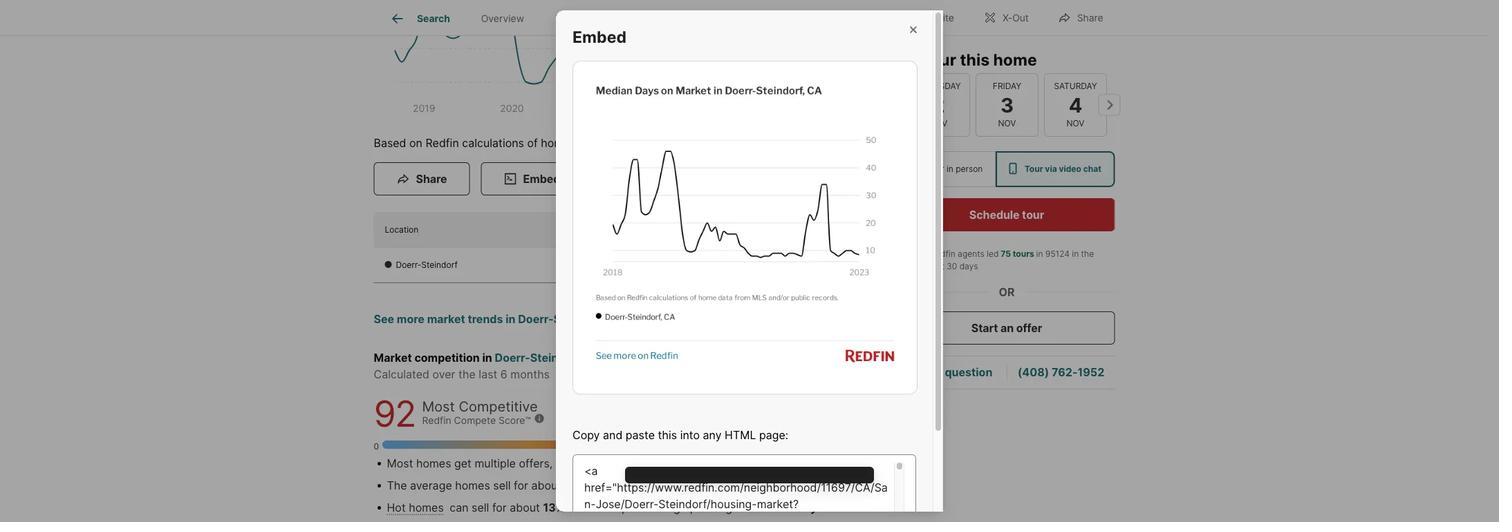 Task type: locate. For each thing, give the bounding box(es) containing it.
this up thursday
[[960, 50, 990, 69]]

redfin left compete
[[422, 416, 451, 427]]

0 horizontal spatial the
[[459, 368, 476, 382]]

1 horizontal spatial sell
[[493, 480, 511, 493]]

1 vertical spatial homes
[[455, 480, 490, 493]]

0 horizontal spatial most
[[387, 457, 413, 471]]

nov down 4
[[1066, 119, 1084, 129]]

tour for tour via video chat
[[1025, 164, 1043, 174]]

above down with
[[585, 480, 617, 493]]

0 vertical spatial most
[[422, 399, 455, 416]]

1 vertical spatial price
[[622, 502, 648, 515]]

0 vertical spatial around
[[764, 480, 800, 493]]

doerr- up "doerr-steindorf" link
[[518, 313, 554, 326]]

1 vertical spatial most
[[387, 457, 413, 471]]

embed down property details
[[573, 27, 627, 46]]

any
[[703, 429, 722, 442]]

0 horizontal spatial this
[[658, 429, 677, 442]]

0 vertical spatial tour
[[924, 50, 957, 69]]

tour via video chat
[[1025, 164, 1102, 174]]

None button
[[907, 73, 970, 137], [975, 73, 1038, 137], [1044, 73, 1107, 137], [907, 73, 970, 137], [975, 73, 1038, 137], [1044, 73, 1107, 137]]

2 vertical spatial steindorf
[[530, 352, 581, 365]]

0 horizontal spatial for
[[492, 502, 507, 515]]

1 vertical spatial above
[[569, 502, 600, 515]]

days. down 10
[[797, 502, 827, 515]]

average
[[410, 480, 452, 493]]

in the last 30 days
[[931, 249, 1097, 272]]

calculated
[[374, 368, 429, 382]]

762-
[[1052, 366, 1078, 380]]

1 vertical spatial share
[[416, 172, 447, 186]]

list down the average homes sell for about 6% above list price and go pending in around 10 days. on the bottom
[[604, 502, 619, 515]]

0 vertical spatial for
[[514, 480, 528, 493]]

1 horizontal spatial embed
[[573, 27, 627, 46]]

often
[[556, 457, 583, 471]]

tour right schedule
[[1022, 208, 1044, 222]]

home right "of"
[[541, 136, 570, 150]]

last left the 30
[[931, 262, 945, 272]]

1 vertical spatial embed
[[523, 172, 560, 186]]

-15
[[737, 261, 749, 271]]

start an offer button
[[899, 312, 1115, 345]]

most up the on the bottom left
[[387, 457, 413, 471]]

public
[[691, 136, 722, 150]]

1 horizontal spatial this
[[960, 50, 990, 69]]

2
[[932, 93, 945, 117]]

92
[[374, 393, 415, 436]]

0 horizontal spatial 8
[[617, 261, 622, 271]]

homes for can
[[409, 502, 444, 515]]

0 vertical spatial days.
[[819, 480, 848, 493]]

steindorf up "doerr-steindorf" link
[[554, 313, 605, 326]]

months
[[511, 368, 550, 382]]

steindorf inside market competition in doerr-steindorf calculated over the last 6 months
[[530, 352, 581, 365]]

above down 6%
[[569, 502, 600, 515]]

nov down 3
[[998, 119, 1016, 129]]

0 horizontal spatial share button
[[374, 163, 470, 196]]

most
[[422, 399, 455, 416], [387, 457, 413, 471]]

0 vertical spatial share button
[[1046, 3, 1115, 31]]

overview tab
[[466, 2, 540, 35]]

0 horizontal spatial list
[[604, 502, 619, 515]]

homes up average
[[416, 457, 451, 471]]

favorite
[[918, 12, 954, 24]]

tour via video chat option
[[996, 151, 1115, 187]]

tour up thursday
[[924, 50, 957, 69]]

price down waived
[[638, 480, 664, 493]]

tour in person option
[[899, 151, 996, 187]]

agents
[[958, 249, 985, 259]]

go tour this home
[[899, 50, 1037, 69]]

around for 8
[[748, 502, 784, 515]]

1 tour from the left
[[927, 164, 944, 174]]

in inside option
[[947, 164, 954, 174]]

offer
[[1016, 322, 1042, 335]]

0 vertical spatial about
[[531, 480, 562, 493]]

chat
[[1083, 164, 1102, 174]]

1 horizontal spatial list
[[620, 480, 635, 493]]

0 horizontal spatial nov
[[930, 119, 947, 129]]

price
[[638, 480, 664, 493], [622, 502, 648, 515]]

the
[[1081, 249, 1094, 259], [459, 368, 476, 382]]

property details tab
[[540, 2, 644, 35]]

1 horizontal spatial nov
[[998, 119, 1016, 129]]

1 vertical spatial home
[[541, 136, 570, 150]]

about up 13%
[[531, 480, 562, 493]]

nov inside thursday 2 nov
[[930, 119, 947, 129]]

3 nov from the left
[[1066, 119, 1084, 129]]

multiple
[[475, 457, 516, 471]]

more
[[397, 313, 425, 326]]

0 vertical spatial above
[[585, 480, 617, 493]]

1 horizontal spatial tour
[[1025, 164, 1043, 174]]

1 vertical spatial pending
[[690, 502, 732, 515]]

doerr- up the 6
[[495, 352, 530, 365]]

(408)
[[1018, 366, 1049, 380]]

0 vertical spatial list
[[620, 480, 635, 493]]

1 nov from the left
[[930, 119, 947, 129]]

steindorf inside 'link'
[[554, 313, 605, 326]]

yoy
[[746, 232, 760, 242]]

3
[[1000, 93, 1014, 117]]

sell for can
[[472, 502, 489, 515]]

0 vertical spatial 8
[[617, 261, 622, 271]]

tab list
[[374, 0, 832, 35]]

and down contingencies. on the left bottom of page
[[667, 480, 687, 493]]

redfin
[[426, 136, 459, 150], [931, 249, 956, 259], [422, 416, 451, 427]]

days.
[[819, 480, 848, 493], [797, 502, 827, 515]]

property details
[[555, 13, 628, 24]]

1 vertical spatial sell
[[472, 502, 489, 515]]

the right over on the left bottom of the page
[[459, 368, 476, 382]]

above for 13%
[[569, 502, 600, 515]]

1 horizontal spatial most
[[422, 399, 455, 416]]

homes
[[416, 457, 451, 471], [455, 480, 490, 493], [409, 502, 444, 515]]

1 vertical spatial around
[[748, 502, 784, 515]]

0 horizontal spatial share
[[416, 172, 447, 186]]

most down over on the left bottom of the page
[[422, 399, 455, 416]]

nov inside saturday 4 nov
[[1066, 119, 1084, 129]]

0 horizontal spatial tour
[[927, 164, 944, 174]]

0 vertical spatial the
[[1081, 249, 1094, 259]]

nov for 3
[[998, 119, 1016, 129]]

x-out button
[[972, 3, 1041, 31]]

tab
[[644, 2, 754, 35], [754, 2, 821, 35]]

doerr- down location
[[396, 261, 421, 271]]

list box
[[899, 151, 1115, 187]]

0 vertical spatial last
[[931, 262, 945, 272]]

0 vertical spatial this
[[960, 50, 990, 69]]

the right 95124 on the right
[[1081, 249, 1094, 259]]

tour left via
[[1025, 164, 1043, 174]]

this left into
[[658, 429, 677, 442]]

and for 6%
[[667, 480, 687, 493]]

share button down on on the top of the page
[[374, 163, 470, 196]]

pending for 8
[[690, 502, 732, 515]]

embed element
[[573, 10, 643, 47]]

1 vertical spatial go
[[674, 502, 687, 515]]

1 vertical spatial 8
[[787, 502, 795, 515]]

0 horizontal spatial home
[[541, 136, 570, 150]]

nov
[[930, 119, 947, 129], [998, 119, 1016, 129], [1066, 119, 1084, 129]]

0 vertical spatial pending
[[706, 480, 749, 493]]

price down the average homes sell for about 6% above list price and go pending in around 10 days. on the bottom
[[622, 502, 648, 515]]

2 vertical spatial homes
[[409, 502, 444, 515]]

pending
[[706, 480, 749, 493], [690, 502, 732, 515]]

1 horizontal spatial the
[[1081, 249, 1094, 259]]

0 vertical spatial doerr-
[[396, 261, 421, 271]]

out
[[1013, 12, 1029, 24]]

sell down 'multiple'
[[493, 480, 511, 493]]

redfin right on on the top of the page
[[426, 136, 459, 150]]

list down waived
[[620, 480, 635, 493]]

1 vertical spatial about
[[510, 502, 540, 515]]

this
[[960, 50, 990, 69], [658, 429, 677, 442]]

0 horizontal spatial last
[[479, 368, 497, 382]]

1 vertical spatial tour
[[1022, 208, 1044, 222]]

saturday 4 nov
[[1054, 81, 1097, 129]]

question
[[945, 366, 993, 380]]

0 horizontal spatial tour
[[924, 50, 957, 69]]

via
[[1045, 164, 1057, 174]]

15
[[740, 261, 749, 271]]

last inside market competition in doerr-steindorf calculated over the last 6 months
[[479, 368, 497, 382]]

0 horizontal spatial go
[[674, 502, 687, 515]]

embed
[[573, 27, 627, 46], [523, 172, 560, 186]]

1 horizontal spatial last
[[931, 262, 945, 272]]

0 vertical spatial steindorf
[[421, 261, 458, 271]]

market competition in doerr-steindorf calculated over the last 6 months
[[374, 352, 581, 382]]

embed down "of"
[[523, 172, 560, 186]]

1 vertical spatial steindorf
[[554, 313, 605, 326]]

1 vertical spatial doerr-
[[518, 313, 554, 326]]

and right copy
[[603, 429, 623, 442]]

about left 13%
[[510, 502, 540, 515]]

can
[[450, 502, 469, 515]]

0 vertical spatial go
[[690, 480, 703, 493]]

2 tour from the left
[[1025, 164, 1043, 174]]

go
[[899, 50, 921, 69]]

in inside in the last 30 days
[[1072, 249, 1079, 259]]

days. right 10
[[819, 480, 848, 493]]

redfin for redfin agents led 75 tours in 95124
[[931, 249, 956, 259]]

1 vertical spatial share button
[[374, 163, 470, 196]]

0 vertical spatial home
[[993, 50, 1037, 69]]

2 vertical spatial and
[[651, 502, 670, 515]]

1 vertical spatial for
[[492, 502, 507, 515]]

0 vertical spatial homes
[[416, 457, 451, 471]]

steindorf up market
[[421, 261, 458, 271]]

1 vertical spatial list
[[604, 502, 619, 515]]

tour
[[927, 164, 944, 174], [1025, 164, 1043, 174]]

1 vertical spatial redfin
[[931, 249, 956, 259]]

a
[[936, 366, 942, 380]]

0 vertical spatial embed
[[573, 27, 627, 46]]

0 vertical spatial and
[[603, 429, 623, 442]]

nov down 2
[[930, 119, 947, 129]]

and down the average homes sell for about 6% above list price and go pending in around 10 days. on the bottom
[[651, 502, 670, 515]]

75
[[1001, 249, 1011, 259]]

above for 6%
[[585, 480, 617, 493]]

share button right the "out"
[[1046, 3, 1115, 31]]

1 horizontal spatial go
[[690, 480, 703, 493]]

1 vertical spatial days.
[[797, 502, 827, 515]]

homes down 'get'
[[455, 480, 490, 493]]

2 nov from the left
[[998, 119, 1016, 129]]

1 vertical spatial this
[[658, 429, 677, 442]]

1 vertical spatial last
[[479, 368, 497, 382]]

13%
[[543, 502, 565, 515]]

sell
[[493, 480, 511, 493], [472, 502, 489, 515]]

above
[[585, 480, 617, 493], [569, 502, 600, 515]]

doerr-steindorf link
[[495, 352, 581, 365]]

2 vertical spatial doerr-
[[495, 352, 530, 365]]

sell right can
[[472, 502, 489, 515]]

1 horizontal spatial tour
[[1022, 208, 1044, 222]]

see more market trends in doerr-steindorf link
[[374, 311, 605, 350]]

alert
[[625, 468, 874, 484]]

1 horizontal spatial for
[[514, 480, 528, 493]]

and for 13%
[[651, 502, 670, 515]]

steindorf up months
[[530, 352, 581, 365]]

2 horizontal spatial nov
[[1066, 119, 1084, 129]]

1 tab from the left
[[644, 2, 754, 35]]

1 horizontal spatial share button
[[1046, 3, 1115, 31]]

copy and paste this into any html page:
[[573, 429, 789, 442]]

0 vertical spatial sell
[[493, 480, 511, 493]]

from
[[600, 136, 624, 150]]

go for 10
[[690, 480, 703, 493]]

tour inside button
[[1022, 208, 1044, 222]]

nov inside "friday 3 nov"
[[998, 119, 1016, 129]]

home up friday
[[993, 50, 1037, 69]]

0 vertical spatial price
[[638, 480, 664, 493]]

growth
[[737, 219, 765, 229]]

2 vertical spatial redfin
[[422, 416, 451, 427]]

records.
[[725, 136, 768, 150]]

in inside 'link'
[[506, 313, 516, 326]]

homes down average
[[409, 502, 444, 515]]

about for 13%
[[510, 502, 540, 515]]

for down offers,
[[514, 480, 528, 493]]

1 vertical spatial and
[[667, 480, 687, 493]]

redfin up the 30
[[931, 249, 956, 259]]

search link
[[389, 10, 450, 27]]

8
[[617, 261, 622, 271], [787, 502, 795, 515]]

sep
[[617, 232, 632, 242]]

1 horizontal spatial share
[[1077, 12, 1103, 24]]

0 horizontal spatial embed
[[523, 172, 560, 186]]

and inside 'embed' dialog
[[603, 429, 623, 442]]

person
[[956, 164, 983, 174]]

nov for 2
[[930, 119, 947, 129]]

get
[[454, 457, 472, 471]]

tour left "person"
[[927, 164, 944, 174]]

0 horizontal spatial sell
[[472, 502, 489, 515]]

start an offer
[[972, 322, 1042, 335]]

around
[[764, 480, 800, 493], [748, 502, 784, 515]]

for right can
[[492, 502, 507, 515]]

last left the 6
[[479, 368, 497, 382]]

1 vertical spatial the
[[459, 368, 476, 382]]

™
[[525, 416, 531, 427]]



Task type: describe. For each thing, give the bounding box(es) containing it.
in inside market competition in doerr-steindorf calculated over the last 6 months
[[482, 352, 492, 365]]

ask a question link
[[913, 366, 993, 380]]

on
[[409, 136, 423, 150]]

list box containing tour in person
[[899, 151, 1115, 187]]

competition
[[415, 352, 480, 365]]

thursday 2 nov
[[916, 81, 961, 129]]

offers,
[[519, 457, 553, 471]]

tour for schedule
[[1022, 208, 1044, 222]]

tours
[[1013, 249, 1034, 259]]

most for most homes get multiple offers, often with waived contingencies.
[[387, 457, 413, 471]]

score
[[499, 416, 525, 427]]

next image
[[1099, 94, 1121, 116]]

doerr- inside market competition in doerr-steindorf calculated over the last 6 months
[[495, 352, 530, 365]]

based on redfin calculations of home data from mls and/or public records.
[[374, 136, 768, 150]]

schedule tour button
[[899, 198, 1115, 232]]

based
[[374, 136, 406, 150]]

this inside 'embed' dialog
[[658, 429, 677, 442]]

about for 6%
[[531, 480, 562, 493]]

the inside market competition in doerr-steindorf calculated over the last 6 months
[[459, 368, 476, 382]]

data
[[573, 136, 597, 150]]

embed button
[[481, 163, 583, 196]]

data sep 2023
[[617, 219, 655, 242]]

see more market trends in doerr-steindorf
[[374, 313, 605, 326]]

days. for hot homes can sell for about 13% above list price and go pending in around 8 days.
[[797, 502, 827, 515]]

0
[[374, 443, 379, 453]]

price for 13%
[[622, 502, 648, 515]]

ask
[[913, 366, 933, 380]]

embed inside dialog
[[573, 27, 627, 46]]

days. for the average homes sell for about 6% above list price and go pending in around 10 days.
[[819, 480, 848, 493]]

tour in person
[[927, 164, 983, 174]]

embed dialog
[[556, 10, 943, 523]]

paste
[[626, 429, 655, 442]]

x-
[[1003, 12, 1013, 24]]

see
[[374, 313, 394, 326]]

for for can
[[492, 502, 507, 515]]

into
[[680, 429, 700, 442]]

mls
[[627, 136, 650, 150]]

0 vertical spatial redfin
[[426, 136, 459, 150]]

property
[[555, 13, 595, 24]]

price for 6%
[[638, 480, 664, 493]]

of
[[527, 136, 538, 150]]

over
[[433, 368, 455, 382]]

market
[[427, 313, 465, 326]]

contingencies.
[[652, 457, 728, 471]]

(408) 762-1952 link
[[1018, 366, 1105, 380]]

most for most competitive
[[422, 399, 455, 416]]

days
[[960, 262, 978, 272]]

hot homes can sell for about 13% above list price and go pending in around 8 days.
[[387, 502, 827, 515]]

doerr-steindorf
[[396, 261, 458, 271]]

hot
[[387, 502, 406, 515]]

1952
[[1078, 366, 1105, 380]]

the
[[387, 480, 407, 493]]

list for 13%
[[604, 502, 619, 515]]

details
[[598, 13, 628, 24]]

6
[[501, 368, 508, 382]]

most homes get multiple offers, often with waived contingencies.
[[387, 457, 728, 471]]

ask a question
[[913, 366, 993, 380]]

sell for homes
[[493, 480, 511, 493]]

last inside in the last 30 days
[[931, 262, 945, 272]]

schedule tour
[[970, 208, 1044, 222]]

copy
[[573, 429, 600, 442]]

go for 8
[[674, 502, 687, 515]]

1 horizontal spatial 8
[[787, 502, 795, 515]]

%
[[737, 232, 743, 242]]

redfin for redfin compete score ™
[[422, 416, 451, 427]]

with
[[586, 457, 609, 471]]

thursday
[[916, 81, 961, 91]]

0 vertical spatial share
[[1077, 12, 1103, 24]]

redfin compete score ™
[[422, 416, 531, 427]]

homes for get
[[416, 457, 451, 471]]

or
[[999, 286, 1015, 299]]

hot homes link
[[387, 502, 444, 515]]

tab list containing search
[[374, 0, 832, 35]]

schedule
[[970, 208, 1020, 222]]

graph of the median days a home is on the market in doerr-steindorf image
[[573, 61, 918, 395]]

calculations
[[462, 136, 524, 150]]

waived
[[612, 457, 649, 471]]

growth % yoy
[[737, 219, 765, 242]]

list for 6%
[[620, 480, 635, 493]]

friday
[[993, 81, 1021, 91]]

95124
[[1046, 249, 1070, 259]]

30
[[947, 262, 957, 272]]

search
[[417, 13, 450, 24]]

embed inside button
[[523, 172, 560, 186]]

2 tab from the left
[[754, 2, 821, 35]]

friday 3 nov
[[993, 81, 1021, 129]]

nov for 4
[[1066, 119, 1084, 129]]

most competitive
[[422, 399, 538, 416]]

<a href="https://www.redfin.com/neighborhood/11697/CA/San-Jose/Doerr-Steindorf/housing-market?section=home_prices&selectedMetricIndex=2&selectedPropertyType=All&selectedYear=2"> <img src="data:image/png;base64,iVBORw0KGgoAAAANSUhEUgAAA3gAAAJUCAYAAABHd4S3AAAAAXNSR0IArs4c6QAAIABJREFUeJzs3Xt0VOW9//FPSELCRWciARHEmVj1oGIzOdVK1TZJj6L21CZ4xa72JOlp7b2Ean+1qxeHtse257SH0NWuarUyodqKUplUROpBmEBQ8VImSgGVko0XCIKwAxESEpLfH1l7k5AAmWQmM3vP+7UWa2kyl2f23tmzP/t5nu+T0d3d3S0AAAAAgOONSnYDAAAAAADxQcADAAAAAJcg4AEAAACASxDwAAAAAMAlCHgAAAAA4BIEPAAAAABwCQIeAAAAALgEAQ8AAAAAXIKABwAAAAAuQcADAAAAAJcg4AEAAACASxDwAAAAAMAlCHgAAAAA4BIEPAAAAABwCQIeAAAAALgEAQ8AAAAAXIKABwAAAAAuQcADAAAAAJcg4AEAAACASxDwAAAAAMAlCHgAAAAA4BIEPAAAAABwCQIeAAAAALgEAQ8AAAAAXIKABwAAAAAuQcADAAAAAJcg4AEAAACASxDwAAAAAMAlCHgAAAAA4BIEPAAAAABwCQIeAAAAALgEAQ8AAAAAXIKABwAAAAAuQcADAAAAAJcg4AEAAACASxDwAAAAAMAlCHgAAAAA4BIEPAAAAABwCQIeAAAAALgEAQ8AAAAAXIKABwAAAAAuQcADAAAAAJcg4AEAAACASxDwAAAAAMAlCHgAAAAA4BIEPAAAAABwCQIeAAAAALhEVrIbMBRvvPGGtm3bJkkaNWqUPvnJT2r06NH9Hrd37169+OKL9v8XFRXprLPOins7Jk6cqMsuu0yStG7dOh08eFAXXXSR/H5/3N5rMG355z//qYyMDElSdna28vLy5Pf7dcYZZ4xYO1JVqhwz69evV0tLiy6++GL5fL64vW4s4n2MpsOx98EHH+j555/X22+/rc7OTp111lmaOXOm8vPzE/aeiTqXDHTeirc9e/Zo06ZNOnz4sCZNmqRLL7100M81TVPPPfecdu7cqaysLE2fPl2XXnqpsrJO/nUVjUa1c+dOZWRk6LLLLkvovgEAIJU5MuAtW7ZMjz/+uP3/P/3pT3Xdddf1e1woFNKjjz5q//8PfvADlZeXx60df/3rX/Xoo49qxowZCoVCkqSf/OQn2rdvn77whS/oa1/7Wtze61SO3ya9nXfeeZozZ47Kysrsi/B0kyrHzP/8z//onXfe0Te+8Q1VVlbG7XVDoZAikYhuvvlmffrTnz7pY+N9jLr92HvyySf1q1/9Sq2trX1+PmrUKH3mM5/RXXfdpdzcXPvnseyLk0nUuWSg81Y8vfLKK/rWt76l9vZ2SdJFF12kxYsXn/J5XV1duv/++/XHP/5RR44c6fO7qVOn6oc//OEJg2JHR4fmzZungwcPSpJmz56t73//+8P8JAAAOJMrhmguX7683886Ozv1t7/9bcTbMmpUzyY91d3mRPr0pz+tG264QZdeeqmys7O1bds2/fSnP9Vdd92lzs7OpLUrlaTSMRMPjY2N2rRpk959991TPjaRx6jbjr3nn39e8+fPV2trq2bMmKHq6mrdfffdKi8vV0ZGhsLhsO67774+z4llX5xMKpxLhuLxxx9Xe3u7/H6/fve73+mee+4Z1PN+9rOf6Q9/+IOOHDmimTNn6u6779bcuXM1bdo0vfvuu/rmN7+pV199dcDnWr2dllWrVqmjoyMunwcAAKdx1pXDCWzYsEHvvfeeJk2aZP/sueee0/79+0e8LY8++qja29uVl5c34u9t+cY3vmEPT2ppaVEwGNS6detUX1+vhx56SHfccUfS2pYqUumYiYdY2p3IY9Rtx96SJUskSeecc44efPDBPmHr05/+tBoaGvTlL3+5z3PidQylwrlkKKzPf+WVVw56COgrr7yiZcuWSZI+85nP6Ec/+pH9u/Lyct1+++1qbm7Wr371K9XW1vZ7/ooVKyRJ06dP19atW3Xw4EE1NDSotLR0uB8HAADHcXTAO/fcc7V9+3Z1d3drxYoVfYa8PfXUU5KkCy+8UFu2bBnw+d3d3Vq/fr0ikYhM09TkyZN17bXX6pJLLun32NbWVi1dulRbtmzRxIkT9ZnPfGbA11y+fLn27t2rkpISBQIB++eGYWjlypUyDEPt7e0688wzdfXVV/cZcvTwww9r7969uvrqq3Xuuefq8ccf12uvvaa8vDzddNNNmj59eszbyOPx6N5779WNN96oPXv26JFHHlFlZaU9/+xU7Vq7dq3+/ve/67TTTtN//ud/9nntpqYm1dXVaebMmZo5c6Yk6e9//7tWrVql5uZmjRs3TkVFRfrUpz7VZwjb8bq6urRu3TqtW7dOpmnqzDPP1LXXXqsPf/jDfR4Xj+0z3GMmlv143XXXafLkyXr44Ye1c+dO3XvvvSds17p16/TKK6/I7/fbQ0IHc3yuWbNGjY2NMgxDktTQ0KCDBw8qNzdX3/jGNwZ8r4GO0WQce4Pd74PdFr0/x0Dbfij7Ze/evZKkMWPG9OtJCwQCff7GB7svBvtZ4rGfBnveimV/nGg7zpo1S9FoVNu3b5ckvfzyy6qpqdF55513yqGq4XDY/u+vfOUrfX532mmn6XOf+5wef/xxZWZm6siRI33mzx48eFDr16+X1DP0+o477tC+ffv09NNPE/AAAGnJ0QEvEAios7NTb731lpYvX25frB88eFBr166VJN1www0DXqy3t7fre9/7ntauXatx48bJ5/PphRde0KOPPqovfvGLfS4y3n//fd1xxx3asWOHMjIyNHHiRC1dulRer7ff6y5dulTvvPOOvF6vfVFWV1enn/3sZ+rs7NTkyZMl9VzQL126tM8cL+u5pmnq5ZdfVnNzs/26Tz75pB5++GGdd955MW+nMWPGqLS0VI899pg++OADbd68WYFAYFDtam9v18MPPyxJmjlzpi6++GL7dWtra7V8+XI73N1///164IEHlJOTo/PPP19vvPGGnn76adXW1ur++++336O3trY2fec739Hzzz+vUaNGaeLEiYpEIlqyZIluv/123Xnnnf227XC2z3COmVj3Y2ZmplauXKndu3dr1KhRJwwSkUhE3/3ud+X1enX//fdLGvzxuX79+j4Xx1u2bNGWLVuUk5NzwoA30DE60sdeLPs9lr/Vk237WPeL1DOHcOvWrXr99dd155136vbbb1cgEBhw2ORg9sVQPstQ91Ms562h/B0evx3Hjh3b5/O//vrrev3113XFFVecMuBt2LBBkuTz+fr0qlvmzJmjOXPmDPjc//u//1NHR4cuueQS+f1+zZo1S48++qg9bPO000476XsDAOA2jp+D96lPfUpST8/Kpk2bJPX9wj/77LMHfN6vf/1rrV27VjNmzNCTTz6pxYsXa+nSpZowYYIefPBB+4JDkhYsWKAdO3bo7LPPVl1dnVasWKGlS5fq9NNPP2X7Ojs79cgjj6izs1PBYFDLly/X8uXL9bnPfU6S9OCDD/Z7zjPPPKPKykpFIhEtXrxY48ePV2dnp1auXBnz9rH03g47d+4cdLtKS0vtSohPPvmk/RqHDx/Ws88+q6lTp+ryyy+XaZp66KGHlJOToyeeeEKhUEjLly/XXXfdJY/HY/eEHO9///d/9fzzz+tDH/qQVqxYoaeeekoPP/ywxo8frz//+c99LhjjtX2GcswMZT/W1tZq0qRJqq6uPmGRjA0bNuh73/ueHe6saomDPT7vuusurVy50r5or6qq0sqVK+3eyFiNxLEnxbbfY/lbtZxs2w9mv1i+8IUvaPz48ZKk+vp6feUrX9HVV1+t73//+2poaFBXV5f92MHsi6F8loEMZj/Fct4ayt/h8dvxzjvv1MqVKzVjxgxJ0nXXXaeVK1eeNEBLPX9b+/btkySdeeaZg/r8vVnDM//93/9dknT99ddL6im88uyzz8b8egAAOJ3jA571ZS4dCyDWBZX1hX+8AwcO6IknnpAkff3rX7cveCZPnqzPf/7zkqS//OUvknp6dlatWiVJuuOOOzRlyhRJPRetH/3oR0/ZvqysLD322GNavXp1n7vYn/zkJyVJzc3N/YoBVFZW6uabb9b48eN10UUX2RdMJwpJgzFmzBj7v9vb2wfdrqysLHtY1zPPPGNXt1u1apUOHz5sF5swTVNHjx7VkSNH9Oqrr9qPmzNnjhYvXmx/ht5M09Rf//pXSdJXv/pVe+7W9OnTdfPNN0uS3XsYz+0zlGNmKPvxyiuv1IMPPqjPfe5zA1bMfPXVV3XnnXeqo6OjT7iL5fjMzc1Vfn6+srOzJUmnn3668vPzB+ylGYyROPZi2e+xbIveTrbtT7VfejvnnHP00EMP2b3UUs+wx7/97W+qrq5WZWWl9uzZI+nU+2Kon2Ugp9pPsZy3hvp3ePx2HDNmjPLz8+3hk2PHjlV+fr4dkE/EqrYpxV5QZteuXYpGo8rKytKsWbMkSRdffLHOOeccSdLTTz8d0+sBAOAGjh6iKfWUzy4sLFRjY6OeeeYZ3XbbbWpsbFRWVpauvvpqbd68ud9ztmzZYl+MP/LII/ZFl3Ssh+GNN96QJP3zn/+0q/8NFFIGq6WlRY899pi2bt2qvXv36r333rN/17sXQFK/9dniUUWvpaXF/m+PxxNTu2688UbV1tbqwIEDWrt2ra6++mr99a9/VVZWlm644QZJ0rRp0+T3+2UYhr73ve8pNzdXRUVFKi4u1rXXXjvgMKmtW7fa2/aiiy7q8ztrKKhhGGptbe1zkTjc7TOUY8YSy34sKipSZmbmgK+zZcsWhUIhtbW1SZJ27NhhB7xYjs94G4ljL5b9PtRtcbJt3/t3R48e1c9//vM++y4/P19f/epX7f8/99xz9Zvf/EY7d+5UfX291q5dq1deeUVdXV3avHmzgsGgfvvb355yO8Rzv55qP8Vy3hrq3+HJtnEsxo0bp5ycHLW3t/dbiuJUrN67yZMnq6Ghwf75mWeeqbfeekuvvPKKmpubBxweDgCAWzm+B0861iNz8OBB3X333ZJ67i6fqBejdzntzs5OHTlyxP6Xn5+v4uJi/eu//qsk9bngGDdu3JDaFwqFdNNNN+kPf/iDRo8erWuuueakxQ4SobGx0f5vqxDDYNs1ZcoUXXHFFZJ6erzeeecdbdy4UZ/4xCfsu/2ZmZn6/e9/r5tvvllnnHGG2tra9Pzzz+vnP/+5brnlFrvwQm8ffPCB/d+9e3mknrv/lsOHDw/jkw8s1mNGiu9+fPbZZ9XZ2Wnvi1//+tf2RXYsx6cTHH/sxbLfE70turq6tGzZMtXV1dn/TjS8dcqUKbr99tv1u9/9TnV1dTr//PMl9QyzHUwwGcn9Gst5K5l/h5aCggJJPUGyu7t7wMds2rSpX0+y1UP3zjvv6Ec/+pH976WXXrIfM5zhxQAAOJHje/Ak6ZprrtEvf/lLdXZ22kHCmmc1kN53c++66y6752QgvUuU79mzRxMmTIipbf/4xz/0m9/8RpK0ePFi+4J+8+bNA87bSoStW7faVeZmzJihKVOmxNyum266SevXr9fzzz9vFwK58cYb+zzmjDPO0N133627775bTU1Neumll7R48WI1NzfrgQce0M9+9rM+j++9H3bt2tWnl2/Xrl2SenoqrDmA8RTrMRPv/Zibm6uamhpNnDhRt956q3bs2KGlS5dqzpw5MR2fqW6gY6/3MgKn2u+J3hbZ2dlauXKljh49av+sd8XX5uZmbd26VSUlJX2ed9ZZZ6msrEy//OUvJfWEt1MNRRzJ/RrLeSuZf4eW0tJSbd26VQcOHNCGDRv6DImVegq2WMNply9frsmTJ2vLli12xdKrrrqqX6/mCy+8oEOHDmnlypWnHIoLAICbuKIHz+Px6KqrrrL/f/z48fr4xz9+wsdfdNFF9kXNgw8+2Gd41j//+U9985vftIsdnH/++fZd7d7zObq6uvT666+fsm3WYzwejy644AL75y+++OJgPtqw7Nu3T0uXLtXXvvY1dXV1KSsrS/PmzRtSu6688kqdeeaZ6urq0tNPP60pU6bo8ssvt3+/fft2ff/737eLlhQUFOjWW2/VF77wBUkDrw3Wez/0LuJw9OhRe27cJz/5ybgMAzterMdMvPfjZz/7WV166aXy+Xx2L+ADDzyggwcPxnR8WqxFsXv3EiXTyY69WPb7ULZFrPLz83XmmWfa/6whzIZhaM6cOfrOd76jxx9/vE/P0gcffGDPcZswYUKfyo8n2hcj8VkssZy3Ev13+P777ysYDCoYDOrll18e8DG33HKLHUr/67/+S9u2bbN/t23bNn33u9+V1BPkrLZaPa3Tp09XTU2N/vu//7vPP+uGzbZt2/Tmm28Oqe0AADiRK3rwpJ7el0gkIkm6+uqr+93N7W3UqFH6wQ9+oG9961t2me/LL79ce/bs0VNPPaXOzk47mIwePVq33367HnroIT3yyCNqb2/XjBkztGrVKm3cuPGU7bKGcbW0tOiuu+7SRz7yEf3jH//QmjVr4vCpB3bbbbepo6NDhw4dsn82btw4BYNBFRYWDqldmZmZmj17tu677z5J0uzZs5WRkWH//q233tLf/vY3rV27VjfddJPOOecc7dmzR0uXLpXU02N2vIyMDH3/+9/X3Llz9dhjj2nfvn36l3/5Fz333HNqbGxUXl6e5s6dG5+NMoBYjpl478feQ9/uuOMOrVixQi0tLXrggQf07W9/e9DHp+Xss8/W7t279ac//Unbt2+X1+vVD37wgyG1bTgGc+zFst9j+VuNt3POOUczZ87UqlWr9Itf/EKLFi2S3+/XkSNHtHXrVnv+5Lx58/qEnxPti5H8LLGctxL9d7h//34tX75ckvShD32oz5qRltNPP10/+clPdNddd2nXrl2aM2eOpk6dqqNHj9pLQfj9fnsB9KNHj+qZZ56RdOLCSNddd519/lmxYkVCzyUAAKQSR/bg5eTkSOpbWOCqq66y7wD3rnJoVbST+g69mjlzpu677z5deOGF2rhxo+677z795S9/UUFBgX7/+9+rqKjIfuyXv/xlzZkzR1lZWVq6dKl+8pOfyO/328N+rPb0bpP1Xpdccom++tWvKisrS2vXrlVNTY3a2tr0wAMPKCMjQ6NGjbIvDq3n9n69k/18oG0i9YSQ9vZ2e/2sr3zlK1q2bFmfRX9jaZfl2muvldQT9qziKpaSkhItXLhQPp9PDz/8sO6991498MADyszM1P/7f/9PN91004Dt/tjHPqbf/e53mj59ulatWqXf/va3ikaj+vjHP67Fixdr4sSJp9wOsWyfoR4zsWwv6/kDLe5u/a53WydOnGgvt/DYY49p7969MR2fkvTtb39b06dPV2dnpxoaGuye1IEcf4z2/tlIHHtSbPs9lm0xmG0/0O8GMmrUKP385z/Xj3/8Y82YMUN79uzRiy++qGg0qvb2dhUWFuq3v/2trrvuuj7PO9m+iOWzDHc/xXLeimV/nGo7Wm2xHtf77+lkN1FmzpypUCikkpISjRo1Su+++66am5t12mmn6bOf/axqa2vtYaL/+Mc/tG/fPuXm5trnpeMVFhbaw2ATeUMNAIBUk9F9ohntacQ0Te3fv195eXknLbJx6NAhvffee4Mq/X28trY2NTc364wzzhjU+nkjJZZ2LV++XMFgULNmzTrp2lYHDhzQ+++/rzFjxsRUvW7//v1qaWnRxIkTh1zQJtGSsR8He3w6VSz7PZnb4vDhw9q7d6+6uro0ceLEPr2wQzFSnyXW81Yi/g4XL16sP/7xj3riiScGtfB4R0eHdu/erczMTE2cODEu1VwBAEgXBDycVHNzs374wx+qvb1dW7duVXZ2th555BFHF/4AMLJuvvlmVVZW9ukpBwAAicFtUZxUR0eHtm7dqqysLAUCAX3ta18j3AEYtObmZl122WUnnCsHAADiix48AAAAAHAJRxZZAQAAAAD0R8ADAAAAAJcg4AEAAACASxDwAAAAAMAlCHgAAAAA4BIEPAAAAABwCQIeAAAAALgEAQ8AAAAAXIKABwAAAAAuQcADAAAAAJcg4AEAAACASxDwAAAAAMAlCHgAAAAA4BIEPAAAAABwCQIeAAAAALgEAQ8AAAAAXIKABwAAAAAuQcADAAAAAJcg4AEAAACASxDwAAAAAMAlCHgAAAAA4BIEPAAAAABwCQIeAAAAALgEAQ8AAAAAXIKABwAAAAAuQcADAAAAAJcg4AEAAACASxDwAAAAAMAlCHgAAAAA4BIEPAAAAABwCQIeAAAAALgEAQ8AAAAAXIKABwAAAAAuQcADAAAAAJcg4AEAAACASxDwAAAAAMAlCHgAAAAA4BIEPAAAAABwCQIeAAAAALgEAQ8AAAAAXIKABwAAAAAuQcADAAAAAJcg4AEAAACASxDwAAAAAMAlCHgAAAAA4BIEPAAAAABwCQIeAAAAALgEAQ8AAAAAXIKABwAAAAAuQcADAAAAAJcg4AEAAACASxDwAAAAAMAlCHgAAAAA4BIEPAAAAABwCQIeAAAAALgEAQ8AAAAAXIKABwAAAAAuQcADAAAAAJcg4AEAAACASxDwAAAAAMAlCHgAAAAA4BIEPAAAAABwCQIeAAAAALgEAQ8AAAAAXIKABwAAAAAuQcADAAAAAJcg4AEAAACASxDwAAAAAMAlCHgAAAAA4BIEPAAAAABwCQIeAAAAALhEVrIbAAAAAMCdDhw4oJ07d/b7eW5urvx+f5+fNTc3a9euXcrOzta5556rsWPHjlQzXYWABwAAACAhDMNQNBrVGWec0efnZ5xxRp+A19DQIMMwdN5558k0Tb300kuaNWuWpk6dOtJNdjwCHgAAAICEaGtr07nnnqurrrrqhI/Zvn27tm3bpltvvdXutdu8ebNWr16tOXPmKDs7e6Sa6wrMwQMAAACQEG1tbcrNzT3pYzZv3qzzzz+/z5DMCy+8UF1dXTIMI9FNdB0CHgAAAICEaGtrU05OjgzD0IsvvqiXXnpJu3bt6vOY3bt3Kz8/v8/PMjIyNGHCBDU3N49kc12BIZqD0N3draNHjya7GQAAAEDSZGZmKiMjI6bndHZ26sUXX9S0adOUn5+vDz74QCtWrND06dN15ZVXqqOjQ0ePHlVOTk6/5+bk5KitrS1ezU8bBLxBOHz4sFpaWpLdDAAAACBpPB5PzJUtr7nmGh06dEgej8f+WUFBgVasWKELL7zQ/nl3d3e/53Z3dyszM3N4jU5DBLxBGDt2LGVaAQAAgBhlZ2f3CXeSNHXqVI0aNUr79+/XGWecodzcXLW2tvZ7bmtrK1U0h4A5eAAAAAASYqBpTq2trerq6tK4ceMkSdOmTdM777zT5zFtbW3at2+fpk2bNiLtdBMCHgAAAIC4a21t1SOPPKI33njDHoJ54MABrV69Wvn5+Zo8ebIkqaioSDt37tTWrVsl9czbW7dunSZPnqwpU6Ykrf1OldE90IBXAAAAABimt99+Wy+99JJaWlqUmZmpI0eOqKCgQFdccYXGjBljP27nzp1at26dDh8+rK6uLk2bNk3FxcUaPXp0ElvvTAQ8AAAAAAl15MgRHTlyRGPGjDlp4ZS2tjZlZ2dTXGUYCHgAAAAA4BLMwQMAAAAAlyDgAQAAAIBLEPAAAAAAwCUIeAAAAADgEgQ8AAAAAHAJAh4AAAAAuAQBDwAAAABcgoAHAAAAAC5BwAMAAAAAlyDgAQAAAIBLEPAAAAAAwCUIeAAAAADgEgQ8IMmi0aiKioqUkZER87+ioiJFo9FkfwQAAACkiIzu7u7uZDcCSFeGYaioqEimaQ75NbxerxYtWqTy8vI4tgwAAABORA8ekETz5s2TaZqqqKhQd3d3zP8WLVok0zRVVVUlwzCS/XEAAACQZPTgAUkSDoc1e/ZseTweGYYhr9c7pNcJhUKqqqpSSUmJ1qxZE+dWAgAAwEnowQOSZOHChZKk6urqIYc7SaqsrFRZWZkikYhCoVC8mgcAAAAHogcPSIJIJKLS0tJh995ZDMNQQUGB/H6/mpqa4tRKAAAAOA09eEASWD1tlZWVww53kuT3+1VRUSHDMFRTUzPs1wMAAIAz0YMHjDDTNJWXlydJ2rhxowKBQFxel148AAAA0IMHjLBwOCxJKiwsjFu4k/r24jEXDwAAID0R8IARZgW8ysrKuL+29ZpWARcAAACkF4ZoAiOo9/DMpqYm+f3+uL+H3+/Xjh074jr8EwAAAM5ADx4wgqzeu+Li4oSEO6ln2QVJFFsBAABIQwQ8YARZAa+8vDxh72EN06yrq0vYewAAACA1EfCAEWKaph26EhnwvF6vysrKZJomxVYAAADSTFayG4DUYoUQwzAG9Xiv16u5c+cmuFXu0Lt6ZqKGZ1rKy8tVV1encDickGIuAAAASE0EPNii0aiKiopifl5TUxPzvQYhEolISkz1zONVVlaqqqpKdXV1Mk0zLoupAwAAIPVRRROSesJdaWmpTNNURUXFoHuYotGo6uvr1dTURIg4hby8PJmmmbDqmcezevEWLVpELx4AAECaoAcPkqR58+bJNE3dc889CgaDg36eVfafoYAnF4lEZJqmfD7fiIQ7iWGaAAAA6YgiK1AkElEkEpHP54sp3Ek9c/A8Ho89vwwDG4nqmcez3ssapgkAAAD3I+BB8+fPl6SYw50lEAiosbExnk1yHat65kj2pFnVNCURwAEAANIEAS/NWb13Ho9nyL1LJSUlMgxj0JU30421bTwejwKBwIi+t7VPCXgAAADpgYCX5qx10srLy4ddJCUajcajSa6TjOGZlt7DNAEAAOB+BLw01nvh7erq6iG/TklJiSQC3okkM+B5vV4VFhb2aQcAAADci4CXxsLhsF3ZcThDB62eP2udNxxjmqbq6+slHQvCI82a90fAAwAAcD+WSUhj8epZssJhS0vLsNvkNtY2LisrS9o6gVawtIImAABAsjQ3N+vw4cMqKCgY8He7du1Sdna2zj33XI0dOzYJLXQ+evDSVO/hmfGo7OjxeBiiOYAFs1nuAAAgAElEQVRkDs+0BAIB+Xw+GYbBPgIAAEnz/vvv66mnntKGDRv6/a6hoUGrVq1Se3u79uzZoyVLlujdd99NQiudj4CXpqzgMdzhmRbrNaikeUzvEJ2s4ZkW6/0ZRgsAAJKho6NDq1ev1qRJk/r9bvv27dq2bZtuvPFGzZw5U6Wlpbr88su1evVqdXR0JKG1zkbAS1OJ6lki4B1jhanCwkL5/f6ktsUKeMzDAwAAydDQ0KALLrhgwIC3efNmnX/++X2GZF544YXq6uri2nIICHhpypqPFa+AZwUI/giPscLUSC5ufiLWfmYeHgAAGGlbt27V4cOH7crex9u9e7fy8/P7/CwjI0MTJkxQc3PzSDTRVSiyMgidnZ06cuRIspsRN2vXrpVpmvJ4PProRz+qQ4cODfs1re7zN998My6v53Smaaq2tlaSdO211yZ9m4wePVqXXHKJXnvtNa1cuVKf+MQnktoeAADgPKNHj1ZWVmzxYf/+/YpGoyfsVOjo6NDRo0eVk5PT73c5OTlqa2sbUlvTGQFvEI4eParDhw8nuxlxs2bNGknSFVdcEbfPNX36dEnSxo0bXbWthuqJJ56QJM2YMUOTJk1KiW1yxRVX6LXXXtOaNWt02WWXJbs5AADAYTIzM2MKeJ2dnXr22Wf1iU98Qrm5uQM+ZtSongGF3d3d/X7X3d2tzMzMoTU2jRHwBiEnJ2fAuwpO9cwzz0iSbr31Vk2YMCEurzlt2jRJ0qFDh+L2mk62atUqSdKdd96ZMtvjuuuu0/33368NGzakTJsAAIB7NTU1yTRNvfDCC/bPPvjgA7W3t+uJJ57QjBkzdMEFFyg3N1etra39nt/a2qqpU6eOZJNdIaN7oLgM1zJNU3l5eZJ6uszjtTabYRgqKCiQ3+9XU1NTXF7TqRK1jYfL2kfSwHfJAAAA4unIkSMyTbPPz7Zs2aK3335bs2bN0mmnnaYxY8ZozZo1amtr0/XXX28/rq2tTQ8//LA+9alPacqUKSPddEejyEqa6V3ZMZ7Bw6oSSZGV1FjcfCB+v18+n0+SWA8PAAAk3OjRozVp0qQ+/8aPH6+srCxNmjRJY8aMkSQVFRVp586d2rp1q6SeoZ3r1q3T5MmTCXdDQMBLM1bAS/a6bG6WCoubnwjr4QEAgGQaNWqUPe/O4vV6df3116uxsVGhUEiLFy+WJM2aNSsZTXQ8hmimmaKiIkWjUa1ZsybuIa+kpET19fUJeW2nSNXhmZZQKKSqqipVVFQoFAoluzkAAAB9tLW1KTs7m+Iqw0CRlTRiGIY9NC9dA1iiperwTEsgEJDEengAACA1najaJgaPIZppxBqWV1xcnJDXZx7esYCXqgHaCniGYfSb9AwAAADnI+ClESvgJWpuGAFPqqurk5Sa8+8sVsBnHh4AAID7EPDSiDUsL1V7l5zO6r0rLCy0w24qsvY/lTQBAADch4CXJgzDkGEY8ng89jC9eEv3Co1WwKusrExyS07O2v/pup8AAADcjICXJlgeIfGcMDxTOhbwGhsbk9wSAAAAxBsBL02MRMCzhiXu2LEjYe+RqiKRiEzTlM/nS+nhmdKxBc9N00zr+ZIAAABuRMBLEyMx/y6di6yk8uLmA2GYJgAAgDsR8NLASMy/S3fW8MxUn39nsY4DCq0AAAC4CwEvDYzk/LvCwkJJ6RUcotGo4wI0lTQBAADciYCXBkYy4Hm9XklKq0W0E72+YCJYQdQaugsAAAB3IOClAata4kj2LqVTwKutrZXkrIDn9Xrl8/kk0YsHAADgJgQ8lzNN076AH4kevHQb+mcYhv1ZnRTwJObhAQAAuBEBz+Ws4YPFxcVJbok7Wdu3rKwsyS2JHQEPAADAfQh4LjfSC5yn21IJTlseobd0620FAABIBwQ8lxuJ9e96S6eAZ5qmvTyCEwMehVYAAADch4DnciM5/y7dWL13xcXFdvVQJ6HQCgAAgPsQ8FzMGp5prU03EqxeIatyp5s5cXmE4zEPDwAAwF0IeC5mXbSP5PII6bQOnpOHZ1oIeAAAAO5CwHOxZAS8dBEOh2WapgoLC+15h05EoRUAAAB3IeC5WDIWOJeOLclgDWF0I2v+XWVlZZJbMjwUWgEAAHAXAp6LUWAlcdwwPFOi0AoAAIDbZCW7AUgM62J9JAusHM+t8/DcMjzTEggEtGPHDhmGwXBeAMCIMk1TtbW1MV8zlJWV8Z0FnAABz6WsgJeMAFJSUqL6+npFo1HH93ANxC3DMy2BQEB1dXWu3V8AgNQ1e/bsIU3pCIVCampqSkCLAOcj4LkUBVYSxy3DMy3WMeLmOZMAgNQTDAYViUSG1Bs3f/58RSIRpqEAAyDguVQy599ZSyUYhjHi751obhueKaXX2oUAgNRRW1srqac3zrp2GKxwOKxwOEzAAwZAkRWXsi7WkxFCrMDg1oAnuWd4ptRzjHg8Hpmm6cp9BgBIPaFQSIZhqKKiIuZwJ/V8d1EBGhgYAc+FDMOQaZryeDyu6WVKBdZEcMk9wzMtbg7lAIDUY90wHer3aSAQoPozcAIEPBeyLtKTNf/OCpU7duxIyvsnivVlVFxc7LrgbA1xYR4eAGAkWPPZhzrE0voe5nsL6I+A50LWyS7ZAc9tvUELFy6U5K7hmRZrn3E3FACQaL1vmA5leKbk3msNIB4IeC5knezc1suUTIZhKBqNyuPxuDLgUWgFADBSrIA3nAIpbi7oBgwXAc+Fkj1EUzq2wLpbeoSCwaAkd/beSczBAwCMHKs4ynACHkv8ACdGwHOheJw4h8u6s2aaZtLaEC+9i6tUV1cnuTWJU1xcLIkvSwBA4vSu2ByP65SWlpZhvwbgNgQ8l7FOmj6fL8ktcY+amhpJUllZmauHvTIPDwCQaNZNROum4nAUFhbynQUMgIDnMqky/84tVRlN07SLq7i59046NtyFL0sAQKJY1wXx6L1z02ghIJ4IeC4TzxMnenrvTNNUcXGx67cp8/AAAIlm3USMR50AK+BxYxLoi4DnMqnSg+eGu2q9e++sIituZgVYaw4nAADxFs86AVZIdPK1BpAIBDyXSZWA54bhfunUe2ex5m46eb8BAFKT9d3i8/mGvP7dyV4XqaulpUWvvfaaXn75Zb3xxhs6cuTIgI9rbm7Wxo0btWnTJh06dGiEW+keBDyXSYUKmm6Qbr13FjcEcwBAarKmkcRrGadk38zG4LzyyitatmyZ9u3bp6NHj2rTpk169NFHtW/fvj6Pa2ho0KpVq9Te3q49e/ZoyZIlevfdd5PUamfLSnYDED+pVEHT6QtnV1dXp13vndSz3+rq6piHBwCIO+vmYby+V62A5/SCbm43btw43XLLLRo3bpwkqbu7W08//bReeuklXXvttZKk7du3a9u2bbr11ls1duxYSdLmzZu1evVqzZkzR9nZ2UlrvxPRg+ciqTI8U3L2HDzDMOx170KhUJJbM7LcUv0UAJB6rJu+8erBgzNMnz7dDneSlJGRodNPP10dHR32zzZv3qzzzz/fDneSdOGFF6qrq4ubzkNAwHOReA99GC6Px5PsJgzJvHnzJEkVFRUpEZZHkvV5ndrzCgBIXYnqwduxY0dcXg+J19HRoTfffFNvvvlmn+vV3bt3Kz8/v89jMzIyNGHCBDU3N490Mx2PIZqD0N7e7oiJnm+88YYkadKkSdq/f3+SWyPNmDFD69ev15NPPqmrrroq2c0ZlIaGBoXDYZ1++ukKBoMpsR1Hksfj0emnny7TNNXY2Khzzjkn2U0CALhAQ0ODpJ5rg3h9t1o3kg3DSLvv62QZN26cRo8eHfPz9uzZo6eeesourlJcXKyzzz5bUk/oO3r0qHJycvo9LycnR21tbcNrdBoi4A3CqFGjHDH29+2335YkFRUVpUR7MzIyJElZWVkp0Z7B+OY3vylJ+vrXv97vTlK6+PCHP6yGhgbt3LlTH/rQh5LdHACAC2zevFmSVFhYmJBrAqdcZziddW0Xq/z8fN166606cuSI3n77ba1fv15tbW0qLCzUqFE9Awq7u7v7Pa+7u1uZmZnDanM6IuANQnZ2tiNOHNbdsY997GMaP358klsjfeQjH1FDQ4N2796dEu05lWAwqB07dsjn8+nee+9NdnOS5t/+7d/U0NCgDRs26Prrr092cwAALrBlyxZJ0qWXXhrXa4LCwkI1NjZq7969aTetwkkyMjI0duxYjR07Vl6vVzk5OVq7dq0uvvhiZWVlKTc3V62trf2e19raqqlTpyahxc7GHDyXsCagejyeuK4tMxxWO5wwOdYwDHtZhHQrrHI86wuSpRIAAPGSqAIrTrrWSFddXV39fjZ27Fh1dXWps7NTkjRt2jS98847fR7T1tamffv2adq0aSPSTjch4LmEdWJLlQIrklImaA7GvHnzZJqmysrK0mpZhIE4fYkLAEDqiXeBFTjD3r179ac//UlvvfWW/bODBw/qpZde0llnnaXc3FxJPdOLdu7cqa1bt0qSOjs7tW7dOk2ePFlTpkxJStudjCGaLpFqFTSlY21J9ZL7kUhE4XBYHo9HNTU1yW5O0ln7zTAMmabpqKAOAEg91nVAYWFh3F/b7/ervr6eHrwUlZ+fr49+9KN67rnn9OyzzyozM1OdnZ3y+Xy68sor7cd5vV5df/31WrdunV544QV1dXVp2rRpmjVrVhJb71wEPJdIpTXwnKaqqkpSz+LmbL8excXFqq+vVzQa5W4rAGBYrN67RNyEtr63CXip64ILLtAFF1ygw4cPq6urS2PGjLELq/Q2ZcoU3XbbbWpra1N2djbFVYaBIZoukYpDNK1gkMrr0wSDQRmGIZ/Pp2AwmOzmpAzrOGIeHgBguBIZ8OAcY8aM0bhx4wYMd73l5uYS7oaJgOcS9fX1klLz5Jmqd9UorHJiFFoBAMRLogqsSPTgAQMh4LlAKlbQtPh8PkmSaZpJbkl/FFY5MQqtAADiJZEFVgh4QH8EPBdIxeGZllTtCaKwyslZX8Kptt8AAM6SyAIrAAZGwHOBVKygaUnVoiXz58+XRGGVk7F6Xwl5AIChSvT8O2vkUktLS0JeH3AiAp4LpHIFTatNqbRUQjgcViQSkcfjUXV1dbKbk7J6L5cAAMBQJHr9O4qCAf0R8FwglYdoptqcQKln7p0k1dTUpGT7UgVfmgCA4UrlInCAWxHwXMA6eaZioZBUCwmhUMheFqGysjLZzUlpTlmoHgCQmkzTTOmb0IBbEfAczgpO1nypVGP1kKVKFU1r7h1r3p2a9WWcyusYAgBSl3WDsLi4OKHvY70+NySBHgQ8h0vl+XdSaoUEeu9iQ+lpAMBwJHr+HYCBEfAczgknT5/PlxIhgd672HFXFAAwVKlc5RtwMwKewznh5JkKPUHBYFCGYaiwsJDeuxik6jqGAIDUN1I1AlJtvj+QbAQ8h7OGPqbqEE0p+QHPNE0tXLhQkljUPEbJ3ncAAGfqvcB5oitWp9p8fyDZCHgO5pTqVMkOCTU1NTJNU8XFxSk9lDUVWduLu6IAgFgkeoFzACdGwHMw6+SZ6OpUw5XMBbN7994x9y52VjhvbGxMcksAAE5i9eCNxI1VqweP0SZADwKegzlh/p2U3Hlc1dXVMk1TZWVl9N4NgbXvTNNk6AsAYNDq6uokSeXl5Ql/r2TeSAZSEQHPwZwy/MFq30gHhEgkotraWknMvRsOq4eYYZoAgMEIh8OSRmb+HYD+CHgOZg2bS/WAJ/Wc5K1qWiPFWhbhnnvuSekiNKmO6mQAgFhYAW8keu8A9EfAcyinFFixjPT4+JqaGkUiEfl8PlVXV4/Ie7pVsovkAACcZSSHZ0rHroNG+kYykKoIeA7llAIrlpGsxmgYht17V1NTw/CQYaIHDwAwWKFQSKZpqrCwcMRuQPM9D/RFwHMopxRYsYxkwKuqqrILqzA8ZPisY4xKmgCAU7GGZzJ6BkgeAp5DOaXAisUKeNawjUSpqqqyh2aGQqGEvle68Hq98ng8VNIEAJyUYRgjPjzT4vF47DYA6Y6A51DWOHMnlf4vLi5WNBpNWPCqqqpSKBSSx+NROBxmyEYcMUwTAHAq1vd7RUXFiH8Hs1QCcAwBz4EMw5BpmvL5fI6qDllZWSmpJ4hZwyjjIRqNqqioyP5iCYfDjunZdAoCHgDgVKyliazvewDJQcBzIKfNv7NUVlZqwYIF8ng8CoVCKi0ttT/LUJimqfnz56u0tFTRaFQ+n08bN250VK+mU1BJEwBwMqFQSIZhqLCwkO9hIMkIeA5khSInnkCrq6sViURUWFioaDSq0tLSIQW9hQsXqqCgQMFgUKZpau7cuYpGo44LvU5BDx4A4GSs3rtkFVexromGc+MYcIusZDcAsUvWBOZ4CQQCikQiqqmpsderi0Qi8vv9Ki8vV3l5uQoLC/uM36+vr5dhGAqHw3aFLqlnXl8wGHRk2HUSKmkCAE7EMAxFIhF5PB6GZwIpgB48h4lGo46cf3c8r9erYDAowzB0zz33yOPxyDAM1dTUqKSkRHl5ecrIyLD/lZSUqLKy0g53xcXFWrNmjSKRCOFuBFBJEwDcwTRNVVVVqaioSLNnz47LyIxgMCiJpRGAVEHAc5iamhpJzu29O54V9EzT1LJlyzR37lwVFxfb5Y4txcXFKisr06JFi9TU1ESwSwKGaQKAs5mmqdLSUoVCIUWjUYXDYRUVFWnevHlDfk3DMFRbWyuPx5PUgGeN+uEmJMAQTUexTqKSO++SWcMzkZoCgYDq6+sVjUYJ1wDgQFVVVYpGoyosLFQoFFIkEtG8efNUU1Mj0zS1aNGimF+zd+9dMpcn4iYkcAwBz0Gsk2hxcbGjh2fCmaikCQDOFYlEFA6H5fF4FIlE5PV6FQgEVFJSopKSEnupoVhCXqr03gHoiyGaDmGapl1chQnMSAbujgKAc1VVVUnq39NmFT6zljCygt5gpErvHYC+Mrq7u7uT3QicWjAY1Pz58+Xz+ehBQVKYpqm8vDx5vV7t378/2c0BAAxSJBJRaWmpXdBsoDAWCoXsELhs2bJTTpmwXtPn8ykajSY94PEdBRxDD54DmKaphQsXSjp2twwYab0raXKTAQCcY/78+ZJO3tNWWVmpBQsWSDo2V+9ErEqcUk/xt2SHO4kiK0BvBDwHCIVC9tIIDM9EMlnDNAl4AOAM0WjUXvz7VNcQ1dXVqqiosKttnigszZs3T4ZhqKysjOJoQAoi4KW4aDRqly+OZVw8kAhWwLMuFgAAqc26digrKxtUgbZQKKTi4mI75B1/Q2/+/PkKhULy+Xwpd11iLbFELx7SHQEvhVknV0mqqKigND2SjkqaAOAs1vJKsYwACofDKi4uVjQaVVFRkWpra1VfX6/Zs2crGAzK4/EoHA6nxNDM3igGBvRgmYQUZg2P8Pl89gLnQDIxRBMAnCMcDss0TXk8npiGUnq9XkUiEVVXV2vhwoV9wqHP51M4HLa/D4DBME1Tb7/9to4cOaL8/Hydc845ysjI6POY5uZm7dq1S9nZ2Tr33HM1duzYJLXW+ejBS1G9JziHQqGUu0uG9GT1ItfX1ye5JQCAUwmHw5KGvrxSTU2N1qxZo7KyMhUXF2vBggWKRqOEO8Tk5Zdf1rJly/T++++rra1N9fX1WrFihbq6uuzHNDQ0aNWqVWpvb9eePXu0ZMkSvfvuu0lstbPRg5eCeq9Ds2jRIoZmIqX4fD7t2LFDhmEMaj4HACA54rF+rrUQuhMEAgHV19crGo06ps1ud/DgQTU1Nemmm27S6aefLkn68Ic/rCVLluitt96S3+/X9u3btW3bNt166612r93mzZu1evVqzZkzR9nZ2cn8CI5ED16KiUajdunhBQsWUDUTKccKdcxxAIDUZQ3P9Pl8adPjxlIJqee0007TLbfcYoc762djx45Va2urpJ4wd/755/cZknnhhReqq6uLKSFDRMBLIdFotE9Rlerq6iS3COjPuitKwBucaDTKxQaAEWcNz2QZA6Qa0zTV2tqqiRMnSpJ2796t/Pz8Po/JyMjQhAkT1NzcnIwmOh5DNAfh8OHDOnDgQELfY9OmTbrpppvU0tKi2267Tb/4xS+0e/fuhL4nMBRWD96GDRs4Rk9iyZIl+tGPfqSWlhZ5PB79+Mc/1m233ZbsZgFIE6tXr5Yk3XDDDWlzrs7MzJQk7dy5M20+80g7/fTTNWbMmCE/v6OjQ88++6zOO+88nXnmmero6NDRo0eVk5PT77E5OTlqa2sbTnPTFgFvEHJycpSXl5ew1zdNU1/84hfV0tKiz3/+83rwwQcT9l7AcF188cWSpK1btyb078LJvvSlL2nx4sWSeuYavPrqq5o7d67Gjh2r//iP/0hy6wC4XWNjo95++235fD59/OMfT3ZzRszMmTMlSa+//jrfTwmSlTX06NDR0aGnn35aY8aMUXFxsSRp1KiewYTd3d39Ht/d3W2HdsSGgDcIo0aN0ujRo2WaZkKqWd52220yDEOFhYX2RSGQqi677DJJPUsljB49OsmtST1VVVVavHixvU5USUmJPeH/S1/6kvLz8xkyBSChHnnkEUk9wzPT6TxtFePIyMhIq8/tBB0dHVqxYoVycnJ0zTXX2MEtMzNTubm59ny83lpbWzV16tSRbqorMAdvkAoKChIyJy4UCikSicjj8SgSicT99YFEKCwslCSO2ePU1NQoFArZf8/WfMVAIGBXxq2qqmLSOICEsqpncjMJqcAKd+PHj9esWbP69cpNmzZN77zzTp+ftbW1ad++fZo2bdpINtU1CHiDZBiGamtr43phZpqm5s2bJ6nnwpC17uAUVkU2Cq0cE4lE7L/nSCTSr2pdeXm5ysrKZJqmXSkXAOLNMAwZhiGPx5N2SwVYn7exsTHJLYGlo6NDTz31lDIzM3XppZeqtbVVBw4c0IEDB+z5dUVFRdq5c6e2bt0qSers7NS6des0efJkTZkyJZnNdyyGaA5SRUWFamtrFQwG7Tvxw1VdXS3TNFVcXMxyCHAUq9AKPVE9TNPU7NmzJfUsb3KikuShUEh+v1+RSEThcJi76wDijuqZLJOQSnbt2qX33ntPUk/xsd4uvvhiXXnllfJ6vbr++uu1bt06vfDCC+rq6tK0adM0a9asZDTZFTK6B5rViH4Mw1BBQYEkaf/+/cPubev9ek1NTSwYDUeJRCIqLS1VcXExwzQlzZ49W+FwWGVlZfbF1YmEQiFVVVXJ7/dr48aN9NwDiKuioiJFo1EtW7YsLUNeRkaGpIGLdiD1tbW1KTs7m+Iqw8QQzUHy+/12xZ+ampphv541lKuiooJwB8exeqjq6+uT3JLkC4fDCofD8ng8g+rdr6ysVGFhoQzDGPK5xDRNzZ8/X0VFRSooKDhlqASQHkzTtIfOp9vwTIvP55PECBOnys3NJdzFAQEvBsFgUJK0cOHCYXX/W8OzPB5PXMIiMNK8Xi9folKf+XTBYHDQvXHW3/3ChQtj3n7hcFgFBQUKBoOKRqMyDEOzZ89mPiQA+2ZPWVlZ2o4OYAoBQMCLSUlJiYqLi2Wa5rCC2fz58yX1zMFL1xMwnM/6Ek3nYFFVVWXPo42lym5JSYkqKir6FFoajHnz5mn27Nn2e65Zs0YbN26Ux+Oxfw4gfTH/DoBEwItZ7168odwdCofD9rIIiVh2ARgp1vCfdA14vXvih1J4qaamxl4rbzDzGKuqquwbSwsWLLCXYQgEAqqurh7WkE8A7mANm0/X4ZnSsZuP3PBCOiPgxah3L54V9mLBsghwC2seXjoWWTl+aOZQ5tF6vV77HGL1BJ7ovYqKiuz19TZu3Njv5lB1dbU8Hs+wh48DcK5wOCzTNFVYWJjWc/sZXQIQ8IbEuiiLdV28YDAowzBUWFjIsghwPCvgpeN6Q73/lofTE19dXa3i4mIZhjHgUM1oNKrS0lJFo1H5fL4B19eTesJiZWWlTNOk4AqQpqy/fa4vABDwhsDqxZM06AWLTdPUwoULJcWnCieQbH6/Xx6PR6ZpptVk9kgkYv8tx2NNzN7DPHu/3sKFC+1wV1hYqGg0esL19aRjF3XWHF8A6aWurk5Seg/PlMToKEAEvCGzQlokEhnURZ41BKusrCztT75wDytwpMtQmN4Lmt9zzz0nDVyD5fV67Xm5VVVV9tIH1dXVMk1TFRUVikQip7xoCQQC9vIL8ejFMwxD8+fP1/z581VXV8fQTyCFRaNRmaYpn88Xl/OSk6Xz9AHAQsAbokAgoLlz50rqmVd3souf3utk0XsHN0m3QiulpaV2BcuhzME9kUAgYIc8a+kDn8+nZcuWKRQKDfqOtDVcdLgBzzAMFRUVKRgMKhgMqry8XHl5eaqqqkqr3lrAKawbzVTPBCAR8IYlGAzK5/P1KbhwvN5l0EOhUFpPfIb7pNOd0qqqKkWjUbvyZbwFAgGZpmkvfWAYRswXa9bja2trh9zjZvVSmqapuXPn6p577rGHpIdCIRUUFJzyphaAkWUNzyTgAZAkdWNY1qxZ0y2pW1L33Llz+/0+EAh0S+quqKhIQuuAxNq/f3+3pG6v15vspiTUggULuiV1ezye7o0bNya7OSdVVlbWLal70aJFQ3r+3LlzBzxnNTU1dVdUVNjnO6/X2x0MBrv3798fj2YDGKKmpib7/IQe6fC9BJwMPXjDVFJSokWLFknqKYpgFTiwevWsAgkMzYQbeb1euxfbrcM0I5FIn+VNUn1+i3UHfyi9jFYBmYGGk/v9foVCITU1NdmLtAeDQRUUFGj+/PkM3QSSxBpBwfz+vhhlgHSW0d3d3Z3sRrhBKBSyh2la82Ws9WgGUyABcKry8nLV1dVp0aJFrivPbS1TYJqm7rnnnrjOu0sU0zSVl5cnSWpqaoppWHhRUZGi0eig9mUkElEwGLQXVpZ6QmAih6GXlJRo7ty5nE+BXiorK1VbW6sFCxYMa9kWN/F6vWppaRGXuEhbSe5BdAIv2eoAACAASURBVJU1a9Z0+3w+ewhTRUUFw5fgetbwRbcNQ96/f79jh1hbQykXLFgw6OcsWrSoW1K3z+eL6b3WrFnTXVFR0efcl8h/gUCA8yrQi9/v75aU8sPHR1JxcTHbBGmNHrwEMAxDXq+Xu8xIC9FoVEVFRfL7/Wpqakp2c+KmtLRUkUjEkb3w4XBYs2fPViAQ0MaNGwf1nIKCAhmGMayeWMMwEjpUs6amRnV1dQoEAlqzZo2j9gmQCIZhqKCgwF6TFD1KSkpUX1+vNWvWMHQVaSkr2Q1wIyplIp0EAgF5PB774t4Nx391dbW9bEE4HHZckCgvL++z5MKp9kkoFLKXZhjOMNuRGKJpXbjV1NQ4YsgskEjMvxuY087ZQLxRZAXAsFkXF25YLiEUCmnhwoWSej6PUwNrLMVWrOJQTghM1pqiFHYBCHgnYhXD4hyBdEXAAzBsbgl40WjUrpi5aNGilK+YeTJWsYXa2tqTPi4SicSl926keL1e+7OdaP1RIF00NjZKkqPPVYlEwEO6IuABGDart8habNeJei/wXVFR4YiwczKBQEA+n0/RaPSkS1g4qffOEgwG5fP5FIlEHH9TARiq3svT0IPXF0M0ke4IeACGze/3O349vKqqKhmGocLCQoVCoWQ3Jy6skHqidTitgOSU3rverEBqBVQg3Vjn2uLi4iS3JPVYPZpO/T4ChouAByAunDxMs6amxp7bNZQFwlNVdXW1PB6P6urqBqyw58TeO0tlZSW9eEhr1nHP8MwTo7Io0hUBD0BcWMM0nXax3XveXSgUcmxRlYF4vV6Vl5fLNM1+wTUcDju2985CLx7SGQVWTozQi3THOngA4sI0TeXl5UmS9u/f75g5EEVFRYpGo5o7d+4JhzI6mbVOVu91Ck3TVFFRkQzDcPQ6UaZpyu/3q6WlxdGfAxiKvLw8maappqYmV92YipeMjAxJEpe5SEf04AGIC6/Xa88FcUovXjAYVDQaVWFhoSOHKQ6G3+/X3LlzZRiGHWDnzZsnwzBUVlbm6FDUu6ImvXhIJ4ZhyDRNeTwewt0JeDyeZDcBSBoCHoC4iWXttWQzDMMOBTU1NY7pcRwKq+rkvHnzVFRUpFAo5JpiMtY8Q2u5ByAdUD3z1KxhmszDQzoi4AGIGyvg1dfXJ7klp2b12FVUVLj+Isnr9dpFZKLRqF2cxA2h1uv12nMI3doLCxyPAiuDRyVNpCMCHoC4sZZLMAwjpb9UI5GIamtr5fF40iYUBAIBGYahZcuWyTAMV4Q7S+9F3enFQzqgB+/UCL9IZwQ8AHFl9eKl8vA/a2hmdXV1Ws1fsapquo3f71dFRYUkevGQHqxREoSYE7NuYnHTB+mIgAcgrqzhcnV1dUluycCsddM8Ho/d8wPns4IdvXhwO6v3zufzuaonPt4IeEhnBDwAcRUIBFJ6mGbv3jsujtyjdy+eta4h4EbWeZXeu5OjyArSGQEPQNyl6jBNeu/craamRh6PR+Fw2BGVXIGhYP7d4Fg38FLxRiOQaAQ8AHGXqsM06b1zN6/Xaw/VrKqq4sIOrsT8u8Fh+yCdZXR3d3cnuxEA3CcQCKixsVHLli1LicIekUhEpaWl8ng8rqsiib7Ky8tVV1dnB765c+cmu0lA3GRkZEiSuHw7tYyMDHm9Xu3fvz/ZTQFGFD14ABLCGgKZKkPl6L1LH6FQSGVlZTJNU9XV1SoqKlJtbW2ymwUMm7X+XWFhYZJb4gzFxcXMwUNaIuABSIjy8nJ5PB7V1tYm/QvWmnvn8/mYe5cGrIXdly1bJp/Pp2g0qsrKSuXl5amqqirlhg4Dg0WBlaFhuDbSDQEPQEL0XnOtpqYmqW2pqqqS1FNKn9679FFeXq5oNKpFixapsLBQpmkqFAqpvLxcGRkZmj17Nj17cBSrB48CK4Njbadk32QERhoBD0DCWAUvFi5cmLQ21NTUyDAM+Xw+u/gL0ofX61VlZaWi0aiampq0YMECe3hbOBy2e/bmz5/PRSBSXmNjoyR68AaLSpqp44MPPtAbb7yhrq6uAX/f3NysjRs3atOmTTp06NAIt859CHgAEsZam8w0zaT04pmmac+9S7UlGzDy/H6/qqurFY1GtX//fi1atMieoxMMBlVaWsqFIFKWYRj2ot0EvMFhLbzka29v1/r16/XnP/9ZkUhER44c6feYhoYGrVq1Su3t7dqzZ4+WLFmid999NwmtdQ8CHoCEsnrxktFDUlVVJdM0VVZWxpAm/P/27j0+qvrA//97MrnfuQomIVEBA4jEgoIXTLyBVSwU0IX+XAXruu12vwu2q7vbrhLUx1qtFuzWta0Fola0AmtqBZVyCSoIRkyQq9wSkgDhYu7JZCbJnN8fcc5mcplM7uTwej4ePB7kzJnP53M+c2Yy73w+53O8eEb2srKytHXrVk2YMEG5ubm65ZZb+GMALkiePz6kpqb2cUv6j6SkJEn/N7UVva+iokIRERGaOnVqq48fP35cR48e1ezZszVlyhTdcsstmjx5srZs2aK6urpebq11EPAA9KikpCQtWrRIZWVlevTRR3ut3oyMDGVmZiomJoYv7PApLS1NWVlZ5mjzwoULe/VcBfzB9Xcdl5SUpJiYGJ04caKvm3LRGjJkiFJSUhQZGdnq4wcOHNCoUaMUHh5ubhszZozcbrc5Yo2OI+AB6HHp6elm0OqNsJWbm2t+Qc/IyGBhFbQrNjZWGRkZWrVqlaTGazc9i/MAFwLPDc4JeB2TkpKi/Px8pmleoM6cOaPBgwd7bbPZbBo0aJCKi4v7qFX9X2BfNwCA9cXGxiorK0vXXHONFi5cqG3btmnRokXdfh1Jfn6+/vKXvyg9PV1lZWVatGjRBXGTdfQfCxYsUFJSkmbNmqWMjAzl5uZq69at/JEAfaqsrIxbJHRSWlqatm3bpuXLl5uXDPQH27Zt69TU0tjYWKWkpPSLqbx1dXVqaGhQSEhIi8dCQkJUW1vbB62yBgKeH6qqqlRaWtrXzQD6tUGDBunFF1/U0qVLzZG8hIQETZkyRdOnT9e0adM6VW5hYaH+9re/ac2aNdq/f7+5/aGHHtLPfvYzFRYWdtch4CJxxRVX6O2339bf/d3fKTc3VzfddJNeeOEFjRs3rq+bhovURx99JEkaO3asKisrVVlZ2cct6j+mTZumpUuXaunSpSoqKtLixYsVExPT181q1Weffaa1a9dq48aNKi8v73J59957r+bOnavrr7++G1rXaODAgYqIiOiWsgICGicSGobR4jHDMGS327ulnosRAc8PkZGRbc4dBuC/n/70p5o9e7aWL1+uzMxMnThxQoWFhVqzZo35V0fP9KOkpCTz+omkpCRzefDc3FyVlZUpPz9fubm5LVY9nDlzphYsWMDIHbokISFBJ06cUFpamvbs2aP58+dr69atjJ6gT+zbt0+SdMcddyghIaGPW9O/JCQkaNWqVVq8eLFWrFihzZs3Kz09XQ8++GBfN8302muvKT093euaswkTJigtLa3DswfKysqUlZWlPXv2aM2aNVqzZo2SkpIuuGOWJLvdrtDQUFVVVbV4rKqqSnFxcX3QKoswAKCP5OTkGMuWLTMmTJhgSOrUv5iYGOPBBx803n333b4+HFhQaWmpMXPmTEOSERsba6xataqvm4SLUEpKiiGJz7kuyMvLM1JTU83fHbGxscbixYuNvLy8PmtTRkaGkZSUZLYpMTHRWLJkSbe0qbS01FiyZIkRExNjlp+UlGRkZGR0Q8s7rqioyPj9739vOBwOr+1btmwxNmzY4LXN4XAYr776qnHy5MnebKKl2AyjlXFRAOhlnns8ea458PzsGa3zjJykpKQoNjbWHOFjwQH0hgULFui1116TJC1evFjLli3r4xbhYlFWVqYBAwZIkkpLS7ketIsyMjK0fPlyc1aI1Ph7ZcGCBZo5c6Z5a4WelJWVpaVLl5q/7xITE5Wenq4FCxb0SH0ZGRlKT083VxNNSUlRenq6Zs6c2SP1NWUYhurq6nTq1Clt3LhR8+bNU1hYmIKCgiQ1nt/r1q3TjTfeqOTkZNXX12vr1q1yOp2aMWNGj7fPqgh4AAD4Yfny5ebqrCkpKVq1ahVTNpvIzc01F4boyRULPX/YSU1N7bYv49u2bVNubm6H2+75A5PnD089sbBFRkaGFi5cqJkzZyozM7Pby79Y5ebmmteDN73eLSUlRYsXL+6R6Yyvvfaali9fbl5a0NPBrrnmQc+zoNSsWbN6bFGWwsJCffDBB17bQkND9cADD5g/nzp1Sp988okcDofcbrcSEhKUmpqq4ODgHmnTRaFPxw8BAOhHcnJyjMTERHPK04IFC4zS0tK+blafaj7NrDf/zZo1q9PT2UpLS4309HQjNja2W9uUlpZmLF682MjMzOyWc+PBBx80JDE9uAe9++67xoMPPthj0xnbmorZV1atWuX1OdbauZuTk9Pr7XI4HEZ9fX2v12tFjOABANABZWVlSk9P10svvSSpcVny9PR0LVq0qI9b1ruysrK0cOFCc2GIxMREpaWladasWT06jTA/P1+ZmZnKysoyR148/e9PvWVlZXrppZe0fPlyc7TOs6BFRxe18Eyxy83NVX5+vte0Pw/P4lGeUceOlF9WVqbLLrtMZWVlTM/sJa2NcnV2gZKsrCw9+uijfTZi1x7PKKZnUZbWpKWleV0S0R9uvwAxggcAQGc0X7QhKSnJSE9Pt/yI3tatW420tDSv0Yi+GF0qLS01R7f07aIZ7Y24NB9JSU1NNbZu3dqtbdq6dauxZMkSr3Oj6b+kpCS/R/hWrVplSDIefPDBbmsj/NN8lKsjI3oXynukI5qfu62N8BEb+g9eKQAAumDr1q1eK8HGxsYaCxYsMDIzM/u6ad0qKyvLWLBggdcKtsuWLevrZhk5OTleYSotLc2r70tLS3s82PnSXuBLSUkxA1/z6aaeNvfFdDk0ai3opaent3hNPOeZZ8VTz3ukL6didpUn9C1btsxYtGiRMXPmzL5uEvzEFE0AALpBVlaW0tPTtW3bNq/tngU4OsrzvO6YFuVZ/MRzH8mOavq8mJgYLV68WIsXL76gpgxmZmZq8eLF5tQ6z2q7Te+VmZiYqOXLl/fpfTJzc3PNKabNzxWPpKQkxcbGKjc3Vw8++KAyMjJ6uZVorvnUTUnm/Vs9qz57JCYmasGCBRfcewQXDwIeAADdyPMFPjMzs83rWjrDc31bampqu6t3ela09ASJ7jBhwgTNmjXrgv/Smp6e7tX3MTEx5jL4F8q1T01lZWWZ4bvpdYWSlJqaqszMzAu6vy82WVlZ5nVrTcOeJM2cOVOzZs26IM8zXFwIeAAA9KCujJp57g3ZPCh6RvY8o3yxsbHmKEJmZmaL+jzhrKujif1J83to9ieee4D2x7ZfTMrKypSbm2uO5AEXCgIeAAAXuLKyMmVlZZkjcs1HDppruqJlR1eGBAD0bwQ8AAD6Gc/Inmekp6yszGsp8+66ATgAoP8h4AEAAACARQT0dQMAAAAAAN2DgAcAAAAAFkHAAwAAAACLIOABAAAAgEUE9nUD+ouKioq+bgIAAADQZ6Kjo/u6CfADAc9PLDYKAAAA4ELHbRIAAAAAwCK4Bg8AAAAALIKABwAAAAAWQcADAAAAAIsg4AEAAACARRDwAAAAAMAiCHgAAAAAYBEEPAAAAACwCAIeAAAAAFgEAQ8AAAAALIKABwAAAAAWQcADAAAAAIsI7OsG9KaysjIVFhbK5XJp8ODBGjFihGw2m9c+xcXFOn36tIKCgnT55ZcrPDy8RTnV1dU6efKkRo4cqYAA74xcX1+v/Px8lZeXKyQkRImJiYqKiurR4wIAAAD80V3fh9srp7y8XAUFBXI6nYqOjlZSUpKCg4N7/Pgg2dPT09P7uhG94YsvvtC2bdsUEhIiwzCUk5NjhjTPyfjpp5/qyy+/VExMjMrLy7V9+3YNHTpU0dHRkiSn06ldu3Zp69atysvL01VXXaXAwP/LyFVVVXr33XdVWlqq6OhoVVRUaMeOHYqKitLAgQP75LgBAAAAqXu+D/tTzu7du7Vt2zaFhobKbrfr2LFj+vLLL5WQkKCwsLC+OvyLxkUxgldZWam8vDzNmTPHPDmvvvpq/fnPf1ZBQYGSkpJ0/PhxHT16VPfdd5/5V4oDBw5oy5YtmjdvnoKCglRRUaGIiAhNnTpV27Zta1HPrl27NGDAAE2fPt18k1x66aXavn27Lr/88hZ/HQEAAAB6Q3d9H/annIiICN17772KiIiQJBmGoQ8++EDZ2dmaPn1633TAReSiuAYvKipK9957r9dfHqKiohQeHq6qqipJjSfvqFGjvIagx4wZI7fbrfz8fEnSkCFDlJKSosjIyFbrKSkp0aWXXuoV5IYMGaLa2lrV1dX1xKEBAAAA7equ78P+lJOcnGyGO0my2WyKjo7m+3AvuSgCXmvKyspUVVWlIUOGSJLOnDmjwYMHe+1js9k0aNAgFRcX+1Xm0KFDdejQIZWVlZnb9u3bpxEjRjDnGAAAABeU7vo+3Lycpurq6nTkyBEdOXJEKSkp3XsAaNVFMUWzubq6Om3evFkjR47UJZdcorq6OjU0NCgkJKTFviEhIaqtrfWr3Ouvv14bN27UO++8o8jISEVERMjpdOr73/9+dx8CAAAA0Gnd9X24eTke586d0/r16+VyuSRJqampio+P75mDgZeLLuDV1dXpgw8+UFhYmFJTUyXJXAnTMIwW+xuGIbvd7lfZZ8+eVXV1taZPny6Xy6Xi4mLl5eXpo48+0p133um1IAsAAADQF7rr+3Br5XgMHjxY9913n1wulwoLC7V9+3bV1tZqwoQJPXBEaOqimqJZV1enDRs2KDg4WNOnTzdPVLvdrtDQUHPecFNVVVVtXnPXlNvt1pYtW3TzzTcrMTFRo0aN0tSpU3Xffffp/PnzOnLkSLcfDwAAANAR3fV9uK1yPGw2m8LDwxUbG6vx48frpptuUnZ2turr63vu4CDpIgp4npMwMjJS06ZNa3ESJiQkqKioyGtbbW2tSkpKlJCQ0G75tbW1qq2t9brgVJJCQ0MVFhammpqarh8EAAAA0End9X24vXLcbneLusPDw+V2uwl4veCiCHh1dXVav3697Ha7Jk2apKqqKlVUVKiiosKcT3zNNdfo1KlTOnTokKTGG5Z/8sknGjZsmC699FJJjcPTLpfLXAGo6f/Dw8MVExOj3bt3m9sMw9DBgwdVUVGhESNG9PZhAwAAAJK67/twe+WcP39eq1evVkFBgVl3ZWWlsrOzNXz4cIWGhvb+wV9kbEZrE20tpqCgQB9++GGrj40bN0433nijJOnUqVP65JNP5HA45Ha7lZCQoNTUVHMFzMLCQn3wwQdezw8NDdUDDzwgSebNIE+fPq2wsDA5nU5FRUXpuuuuI+ABAACgz3TX92F/yjl8+LC+/PJLORwO2e121dfXKzExUTfeeCMBrxdcFAGvo2praxUUFOT34irNud1u1dTUKDg4mNsjAAAAoN/p6vdhSWZIDAsLMxdxQc8j4AEAAACARRClAQAAAMAiCHgAAAAAYBEEPAAAAACwCAIeAAAAAFgEAQ8AAAAALIKABwAAAAAWQcADAAAAAIsg4AEAAACARRDwAAAAAMAiCHgAAAAAYBEEPAAAAACwCAIeAAAAAFgEAQ8AAAAALIKABwAAAAAWQcADAAAAAIsg4AEAAACARRDwAAAAAMAiCHgAAAAAYBEEPAAAAACwCAIeAAAAAFgEAQ8AAAAALIKABwAAAAAWQcADAAAAAIsg4AEAAACARRDwAAAAAMAiCHgAAAAAYBEEPAAAAACwCAIeAAAAAFgEAQ8AAAAALIKABwAAAAAWQcADAAAAAIsg4AEAAACARRDwAKAbGYbR100AAAAXMXt6enp6Xzeio373u99p06ZN2rlzpz777DMdPHhQkZGRGjRoUK/U/6c//UmxsbGKiYnp9rJfeeUVbd68WTt37tSOHTuUnZ0th8OhpKQk2Wy2TreztrZWK1euVHZ2ti655BJlZ2frxIkTuuyyy7r9GJpyOp166aWXdMMNN/RKGcXFxTpz5owGDhwoSaqurtaLL76oqVOndrr+7tC8/5ueO06nU7/97W81ZcqUPmxh2/w935v3fUf46p+e9sorr2jfvn265pprvLa73W4tX75chYWFGjdunKTGz56YmJhWP2vOnDmjN998Ux999JG2bNmiwsJCXXbZZQoJCemxtjd/bdxutzIyMlocS2+ora1t833a9D18obwnu6InfwcAANBVgX3dgM6oqqrSPffco3HjxskwDH399dd644039JOf/ETDhg3rlfrr6up6pOzq6mrz2CSptLRUv//97xUaGqrrr7++Q2U1bWdeXp7sdrseeeQRSY1fuDoaGDvD7XaroqKi18o4fvy4KisrdcUVV0iSgoODNXny5C7V3x2a939TbrdblZWVfdAq//h7vjfv+47w1T89rbq6Wvn5+Tp37pyGDBlibj906JCKi4sVGxtrbquqqpLL5WpRhmEYysjI0O23366JEyfK7XYrOztb2dnZuu2223qs7c1fm2PHjumSSy7psfp8aWhoaPN92vQ9fKG8J7uiJ38HAADQVf1+iqbNZlNycrIuueQSFRUVSWr8S/Lu3bv1ySef6Pjx4177V1RU6IsvvtD27dv1zTffeD127Ngxffzxx9q3b5/cbre53TAMHTp0SJ9++qlOnz7tsz2eMvbv32+W4Xa7tX//fjU0NGjfvn3avn27ysrK/Dq+AQMGaOTIkV71drSdx48f1+HDh+VwOPTll1+qqqpKkZGRioqK6nDbjh49qo8//liHDh3ymormq8/9KaOurk6HDh3y2m/v3r2tTndrq65jx47p+PHjKi4uNo/Tbrdr6NChXs/vzGvk67xpr+zW+r81DQ0N2rt3r7Zv367S0lK/21xfX6+vvvpKO3bsUE1Njdxut/bs2aPt27erurq61XKanztN+TrfO9L3vvZvqrX+8Ryb0+nUzp07vfqju/qiqaSkJGVnZ3tty87O1siRI9t8TlNOp1MlJSXmH2YCAgI0efLkNsNdW/3S3nnY3mfR3r17ddVVV5k/++qr1vpWajwP9+/fr5qaGu3atUu7du2Sw+GQ5N/71OFwmOG2pqamRRtbe0+29bnSvF98nQ+tndO+yu1I3/jqd38/GwAA6C39PuBJjb/Ey8vLdcUVV6iqqkq/+c1vVFFRoaFDh+rDDz/UZ599Jkn65ptv9NprrykkJERRUVF6++23VVBQIEnKzMzUrl27NHz4cBUWFmrlypXmF4J169Zp165diomJUU5Ojk6dOtVqO9577z3t3LlTAwcOVF5enlasWCG32y2Hw6G33npLa9asUWVlpRwOh15++WU1NDS0e2zl5eU6duyYOZWyM+2sr69XQ0ODGhoaVF9fL8MwlJOTo71793aobevWrdPOnTs1YMAA7dmzR++8844k+ezz5l+q2iqjtLRU77//vte+b775phoaGrzK8FWX2+1WXV2d13E6HA6tWbOmS6+Rr/PGn9e/tf5vzul06p133lFVVVWL18BXm//85z9r3bp1cjgcOnv2rP7whz9o7dq1cjgcKikp0YoVK8w6fJ07zV+j1s6jjva9r/2baq1/PK/b6tWrVV5ebn4B766+aG7SpEnavXu3WU9FRYVOnjypK6+8ss3nNBUaGqr4+HitXr1ahYWFPvf11S/tvR99fRYZhqGTJ08qISGh3b5qrW89amtr9eabb+rDDz9UZGSkSkpK9Jvf/Ea1tbU+36eS5HK5tGHDBoWGhqqiokK//e1v5XK5WgTApu/Jtj4Tmmqrze19HrZVbkf7pq1+9/ezAQCA3tQvp2hK0tq1a/Xee++ptrZWdXV1mjdvngYMGKCGhgY99NBDGjx4sCQpMDBQWVlZuv7663XixAnFxMToqquuks1m07hx42S321VUVKRjx47p0UcfVUBAgEaNGqWVK1fqyJEjio6O1tGjR/X4448rICBA48ePb/UX+KlTp3T48GH97Gc/k81m01VXXaXXX39dOTk5Sk5OliTNnTtXgYGNXZ6dna3S0lKznU1lZmbqo48+ksvlUlVVle6++25dc801nW7n6NGj5XQ6VV1dreuuu67V/myvbUVFRTp+/Lj+9V//VTabTePHj9exY8dkGIbCwsLa7POmfJXRlubTSH3VNWrUKOXn58vtdpvH2XTUprOvUUFBQavnTVO+yp44cWK7/S9J9957b4u6XS6Xzza73W7NmTNHgYGBcjqdSk9P109+8hMFBQXJ7Xbr5z//ufnFv61zZ/To0WYbiouL2zyPOtr3vt6LTbV2flZXV8vpdGru3LmKiory6/Xzty9am5p8+eWXKyQkRAcPHtS4ceO0e/duXXPNNQoI8P9vYAsXLtSHH36oP/zhD4qIiNC1116r1NRU8zX18Of90tp5WF9f7/OzKD8/X4mJibLZbO32VfO+bc33vvc9BQYGaty4cTp//rxycnLanH7r6dOgoCDNnj3b/Pn06dPKzc31GlVsytdnQvPXqXmbfX0ehoeHt1nu6dOnO9Q3vt4Tbf1OAQCgL/XbgDd37lxzOlRRUZFWrVqlwMBAjR07Vg6HQ5mZmXI6nV5/hR0zZox2796t559/XmPGjNE111yjhIQEFRYWqq6uTmvXrjXLLy0tVXFxsSoqKpSQkNDuF70TJ05oxIgRXl9KkpKSVFhYqOTkZNntdq8vegEBAW1OkZs1a5bGjRun6upqPfvss+YoQne0szX+tK2wsND88ujh+bJnt9vb7HN/y+hIW/2pqzWdfY3aOm/8LXvixIl+HVdrdXekzXa7XTabTUFBQWYZUuPIjq9zp2nAKyoqavM86mjfd+W1khqv1WoaQLqrL9q69nTSpEn6/PPPNXbsWGVnZ+uhhx5qMR3Rl8jISM2dNG3SCQAAIABJREFUO1czZ87UgQMHtGnTJp06dUp///d/77Vfe/3S1rng67WRGqdKjh8/3q++at63zQUFBXm1IS4uTufOnWv3/Wqz2bzqjIuL09mzZ9vcvyOfCc3b7OucDgoKarPcjvaNr37357MBAIDe1m8DXlPx8fFKTk7WoUOHFB4ervfee08PPPCAYmNjVVBQoA0bNkhq/Mv5P/zDP6i8vFwHDx7U6tWr9d3vfldBQUFKSEjQ7Nmzvcq12+368ssv/ZpKGRQU1GLxBZfLZX7B7IyIiAhdddVV2r59u+65555uaWdntXZ8Hvn5+W32ub9l+Mvfuvw9Bn9eo7bOm6uvvrrLZfdUm1srp61zpymbzdbmedTRvu/Ka9XWMfREH3tMmjRJmzZtUm5urqKiolodXffFEx6DgoI0YcIEDR8+XMuWLWsRKjvbL75eG8MwdOLECd1zzz2Sur+vnE5np1YDdblcCg0NbfPxrnwm+Dqnd+/e3Wa5He0bX/3uz2cDAAC9zRLX4FVUVCgvL0/Dhw9Xfn6+kpKSzJXvvv76a3O/3NxcnT59WjExMZoyZYqmTJliXmeTn5+vkpISBQYGym63a9u2baqqqtJll11mrg4oSTU1NSouLm7RhtGjRysvL0/l5eWSGhcj2LNnj/kX9c6aMmWKvvjiC7lcrm5pZ2eNHj1ax48fNxd8aGho0Lp161RfX++zz5tOv/RVRkhIiKqqqlRfXy9J2r9/v/nFuGkZvuqSGkc72lrdrrOvUVvnTXeU3Z7uKtfXudOUr/Ooo33f3v4d1VN97BEdHa2RI0dq7dq1uvbaazv03IKCAr388ste/Xny5EkNHTq0xYhhZ/vF12tTWFio+Ph4s66u9lV9fb05vdnpdGrPnj268sorfb5Ppcbr95pe+7tv3z6NHDmyzWnYvj4T2uPrnPZVbkf7xle/t/XZUFpaqoMHD7bf0QAA9IB+OYJns9mUmZmpDz74wPx54sSJmjJlikpKSvTqq6+qtLRUdrtdw4YNM6fWxMXFad26dYqIiDAXcpg/f76ioqI0Z84cvf766xo6dKhKS0t15ZVXmtN07rjjDr388stKSEhQSEiIBg8e3GK6TnR0tObMmaMVK1Zo0KBBKi0t1Q033KARI0bI4XC0+JJnt9tbvVaj+RSnpKQkDRgwQLm5ubruuus63U6bzebVZs/PAQEBfrUtOjpac+fO1cqVKzVkyBBVVVXphhtuUGBgoMaPH99mnzc9Hl9lxMTEKDk5WS+99JIGDhyokSNHmiMGTcvwVZckjRo1Sn/605908uRJzZ07V2FhYV71d+Y1auu88ff1b63/m7/mzfvbU3dH2myz2Vpc7+X5ub1z3GPgwIFtnkcd7fv29m/eB00fCwgIaPUc7I6+aK7pe2Dy5MkqKCgwR2Cat8Nms2nNmjXKzMw0t11xxRWaN2+exo8fr//+7/9WVFSUnE6ngoODW5wnku9z2Nf70ddr03z1zPb6yp/rxN577z01NDSouLhYkyZNUlJSkiT5fJ+OGDFCO3bskMvl0tmzZ3X11VcrKSlJNTU15nH5+5nQ/DVq3ub2zum2yu1o3/jq97Y+G44cOaLNmzdrzJgx7fYzAADdzWb4WuGin/KshhYREdHq4zU1NQoMDFRwcLDXds/Kf2FhYS2+YNTX16u+vt7ndKOmZYSHh/fYxfbd0c6u1h0REeH1hby9PvenDKnxtQkNDfV5LWFH6vJVf0dfo7bOm+4ouz3dVa6vc6epts6jjvZ9V1+r1vTGe6yzDMNQdXW1goODfZ4nXemX1l6bzz//XJMmTWrxvulMX1VXV+v555/X0qVL5XA4FBgY2GL6Ynvv05qaGoWEhPhdp6/PBH+f29o57avcjvaNr89Wfz4bAADoLZYMeACAznE4HHrhhRf0xBNP9HVTAABAJxDwAAAAAMAiLLHICgAAAACAgAcAAAAAlkHAAwAAAACLIOABAAAAgEUQ8AAAAADAIgh4AAAAAGARBDwAAAAAsAgCHgAAAABYBAEPAAAAACyCgAcAAAAAFkHAAwAAAACLIOABAAAAgEUQ8AAAAADAIgh4AAAAAGARBDwAAAAAsAgCHgAAAABYBAEPAAAAACyCgAcAAAAAFkHAAwAAAACLIOABAAAAgEX024CXlZWlW265RQMGDNCAAQN0yy23KCsrq6+bBQAAAAB9xmYYhtHXjeio9PR0LV26tNXHlixZovT0dJ/Pz8nJUUFBgQICAhQZGamEhARdfvnlCgi4cPJuWVmZsrKyVFxcrIEDB+rmm2/WsGHDulTmhx9+qO985zsaOnRop56/efNmTZgwQYMHD+50G8rKyrRz5065XC7NmDHDZ58XFBRox44dqqio0MiRI3XzzTcrMDCw1X0/++wzVVRUaPr06Z1uGwAAANDfXTiJxk9ZWVlthjtJWrp0absjeevWrdP//M//aNeuXVq3bp1+/OMfa+bMmdq0aVN3N7dT9uzZo1mzZmnz5s2qr6/X3r17dd999+n111839yktLdWsWbM6VO7SpUt14MCBTrdr2bJlOnjwYKefL0mPPPKINm7cqNLSUrnd7jb3e/XVV/WDH/xABw8elMPh0B//+EfNnz9fp0+fbrFvbW2t/u3f/k2/+MUvtH///i61DwAAAOjPWh8OuYC1Nzrn2ae9kDdmzBg988wzkiTDMPTee+/p5z//uQIDA5WWltYtbe2sX//617rrrrv0+OOPm9uOHj2qffv2mT+XlJSorKysQ+W++uqrSkpK6rZ2dpTT6dTx48f10ksvafjw4W3u9/HHH2vFihVasWKFxo0bJ0lyu9366U9/qv/8z//UihUrvPbPyspSfHy8wsLCtGHDBvM5AAAAwMWm3wW83NzcdvfZs2dPh8q02WyaOXOm9uzZo5dfftkr4BUVFWnTpk2qqanR1VdfrRtvvFE2m63Nx2+66Sbzsffff19Tp07VkSNHtGvXLv3TP/2T1q9f32Jb0/Ik6dSpU5oxY4bXtpEjR2rkyJGSpF27dmn79u1yuVz685//rKCgIM2ePbvd9uTn52v48OGKjIzU+++/r5tuuklnz57Vli1bFBoaqnvuuUeDBg0y9z969Kj52LRp01r0m6++aX7sEydO1OHDhyVJGzZs0IABA8w2N7d69WrdfvvtXkEtICBA//zP/6w1a9bI5XIpODjYfGz9+vWaMWOGQkND9corr+jRRx9tcyonAAAAYGX9boqmPzp7WeFNN92kvLw8lZSUSGocSVq4cKEMw1BcXJxWrFihJ554wtx/69at+uEPf6jQ0FCNHj1ar7/+up566inz8WXLlumXv/ylXnnlFTmdzja3NXfttddqxYoVysrKUn19fYvH6+vr5XA4ZLPZ5HK55HK5/G5PXl6e+f9nnnlGb775poYNG6Y9e/bohz/8oVnfpk2b9PDDDysgIEDR0dF69tlndf78ebOs9vqm+XHW1dWZ7XQ4HOb/mzMMQ7m5uUpJSWnx2MiRI/Uf//EfXuHum2++0e7du3XnnXfqjjvuUFVVlXbu3Nlq2QAAAIDlGf1MamqqIcnnv9TUVJ9l/OIXvzAWLVrUYntubq4xceJE4/Dhw4bT6TRuu+0249NPPzUfdzqdxl133WVs2rTJcDgcRlpamvH555+bjzscDmPmzJlGTk6OYRiGceuttxovvviiVx2tbWuuoqLCePzxx42JEycat912m/H0008bBw8e9NonOzvbuPXWW73q9qc92dnZ5v/Xrl1r7ltZWWlMnDjROH78uOFyuYxbb73V2Lx5s/l4Q0ODMX36dOPjjz9ut2/aOs7q6mpj4sSJxsmTJ30e+8SJE81y2vOnP/3J67V8/PHHjZ///Od+PRcAAACwmn43gufvNXid4RlRCwkJUW5ururq6nTjjTeajwcHBystLU1ZWVn66quv1NDQoKCgIOXm5io3N1eHDh1SXFycvvjiC/M5N998c4t6PNvcbreOHj2qo0eP6siRI+Y1dVFRUXruuef017/+Vffff7+++uor3X///crIyGiz7f62p6nExETz/5GRkZIkl8ul/fv3q7q62muqakBAgDntsb2+8XXs7fGMzrU2ctmaDRs26I477pDT6ZTT6dQtt9yibdu2qaampsN1AwAAAP1dv7tQKS0tTUuWLPF5m4TOLpKSl5enkJAQDR8+XIcPH1ZUVFSLfaKionTy5ElVVFTIMIwWi7mMGjVKycnJftVXWlqqX/7yl+aU0vnz5+v22283Hx8+fLgWLFigBQsWaMWKFXrllVc0a9YsxcbGtiirO9rjUV5erujo6DZvYVBRUeGzb7oiJCREgwcPVlFRUbv7Hjt2TF9//bWWLFmiJUuWeD22ZcuWFtcxAgAAAFbX7wKe1DhCl5aWpvT0dHPRlZSUFHN7Z7hcLr377ru6/fbbFRQUpPj4eJ07d05VVVXm6JYknThxQomJiUpISJDb7daPfvQjhYaGdqrOQYMG6Y9//KPXNsMwtG/fPo0fP95r+5133qlXXnlFVVVVrQa87miPx9ChQ1VaWqqamhqFh4eb2z23NWivb7oqNTVVW7Zs0UMPPeS1AM2ZM2e0cOFCrV69WrGxsVq/fr1uvvlmPfvss17PX7JkiTZs2EDAAwAAwEWn303R9PBMBywrKzNvCt6RcOd2u1VXV6fz589r27ZteuSRR+RyubR48WJJUnJyssaNG6ff/va35gjb3r17tWPHDn3/+9/XlVdeqeTkZD311FPmdMKSkhI9/PDDfo0+taWoqEg//vGPtXLlSq9FSd544w0lJiYqLi5OkhQaGqqamhrV1tZKUre2Jzk5WQkJCfrd735nbtuyZYvOnj3rV9/448yZM3rhhRdUXFzc4rGHH35YxcXFeu6551RZWSmpMTw+9thjmjJlimJjY+V2u/Xhhx/qe9/7nkJCQrz+3X333crOzvZaFAYAAAC4GPTLEbyuCgoK0o4dO3T99dcrIiJCI0aMUFpamubNm6eIiAhzv1/96ld66qmndM899yg2NlYOh0PPPfeceS+5559/Xk8//bRmzJihYcOG6fz583r44YcVHx8vSQoMDFRQUJBX3a1ta8oTrJYtW6YVK1YoKipK5eXlmjhxopYvX26OaI0ePVpXXXWVZsyYocsuu0yvvvpqu+2x2WzmdXSBgYGy2+1eddvtdgUFBclms+n555/Xv//7v+vjjz9WdHS0brjhBiUlJZnTNtvrm9aO0/PcwMBAffPNN3r77bf13e9+V8OGDfPab8iQIVqxYoWee+453XbbbQoJCVFAQIDmzp2rH//4x5KknJwcuVwur9tAeFx//fUaMGCANm3apHnz5rXZ1wAAAIDV2Ayjk/cUuIhUVVWptrZWgwYNanHPOs/jNTU1GjRoUIvQ1BUOh0Pl5eUaNGiQz1DYU+0xDEPnz59XeHi4V/BtXpevvvFl0aJFevHFF33es662ttbsA+5tBwAAAPhGwEOfyMnJUUlJiW677ba+bgoAAABgGQQ8AAAAALCIfrvICgAAAADAGwEPAAAAACyCgAcAAAAAFkHAAwAAAACLIOABAAAAgEUQ8AAAAADAIgh4AAAAAGARBDwAAAAAsAgCHgAAAABYBAEPAAAAACyCgAcAAAAAFkHAAwAAAACLIOABAAAAgEUQ8AAAAADAIgh4AAAAAGARBDwAAAAAsAgCHgAAAABYBAEPAAAAACyCgAcAAAAAFkHAAwAAAACLIOABAAAAgEUQ8AAAAADAIgh4AAAAAGARBDwAAAAAsAgCHgAAAABYBAEPAAAAACyCgAcAAAAAFkHAAwAAAACLIOABAAAAgEUQ8AAAAADAIgh4AAAAAGARBDwAAAAAsAgCHgAAAABYRGBfN6CjCgsL+7oJAAAAAC4SCQkJfd2EDrEZhmH0dSMAAAAAAF3HFE0AAAAAsAgCHgAAAABYBAEPAAAAACyCgAcAAAAAFkHAAwAAAACLIOABAAAAgEUQ8AAAAADAIgh4AAAAAGARBDwAAAAAsAgCHgAAAABYBAEPAAAAACyCgAcAAAAAFkHAAwAAAACLIOABAAAAgEUQ8AAAAADAIgL7ugEAAAAAui7npqlynTzZ5uMh8XEKiY9X+NixGjJnjsLHju3F1qG32AzDMPq6EQAAAAC65sRTT6l4VYbf+0dPmazEJ54g6FkMI3gAAACABdijo71+Do6LU0h8nPlz5a7PvR6v2LlLB+bP1/j16xUSH29urzlwQA2VlX7V2VhHvM/nNd2nPQ0VFao5eNCvfSUpfMwY2aOjWzzPHhVlBtfmj0VNnux3/U3L6S8sEfDchqEAm62vmwEAAABcMIbMnaP4xYu9tlXs3KkTTz2lmoOHJEkNFZU6/thjGvPWW+Y++U891SIMtiVu0b+YdfjzvPCxYxQ9ZYqGLVzYauirPnBAB+f/wK+6JWnMW6sVPWVKi+dFTb5OY99+u9Uyh8ydo8t/9atWy/NVTn/RbwPe9hNn9Py2r/R54Tk5Gxo0IjZS946/TP9y4zhFBQf1dfMs7Y2co/rVtq+8toUFBSohNkKzxiZq3oQrFBjQ9cB93ct/0bN3XqvbrrjU3Pb1+XI9tuFznSit1HUJQ/Xq7Jv0yP9+qvDgQC2fMaXLdQIAAFhZ9JQpSnzySa8QU7Fzl5xFRX6PsnVFzYGDqjlwUMUrV2nYQwuV+MQTPV5nc+fWrlPU5MkaMndur9fdG/plwNtRcFYzX/+bvj8uSev+/nbFhgbrq+ISPZe1Rx8dLlLWI3czoteDyhwuFZZXa+XcmzUkIlSSVOWq06f5Z/Qvf/1MW4+f1oo5U7tcz7FvKlXmcHlt+6+tuapvcOu9B6cpJjRYknSmyqGoEEI9AACAP6KntPyjuK+AFz4mucX0Tw9fobD582oOHPSawlm8cpVkGEp88kmf7Y2afF2bjwW20a72nHj6aUWMHdvvpl/6o18GvN/tPKjRg2P0h9k3yRPjxg6N1bRRcTp8vpxw10tuSByqSyLDzJ/vHB2vSmedXv/yiP5r+iSvx7rLqYoa3Zh4iRJjI81tf3ngjm6vBwAAAI0Sn3yy1VDYmecVr1ypE08/838/r8rQgGnTfJbfE1MkGyoqdeyxxzT2rbfaDK/9Vb8MeCU1TsWGBqt5jBsYFqIpCUO9tlW66vTOV3naW1yiiOBA3XVlgm5MvKTD+3is2ZunS6PDlXLpIL22+4gOni3TmKGx+uG1VyrEHqCs46f114MFCg8O1IKJo3XFwCiv51fX1WvNV3nac/obRQQH6e7kBF0/YmiLOhJiIzRqUIxe/fyQYkKD9eMpYzrc1o7Ud2l0uL4TN1hvfHlE+86UKiEmUg9fe6UGhAW3WXZrRg5qfIPU1NWb2/xpc6nDpTdyjuh4SaWuHByj+78z0uvxzcdO6cuT36iovFo7C87qVx/v1ZihMZqRPELvHypQsN2uaaPiuv14AAAArKahoqLFtt6YnilJwx56SNUHDuj8uv81txWvXNmpANlVNQcO6thjj2n073/f63X3pH55o/ObLx+mzwrO6pdZe1Tpqmtzv6KKaqX+fr0+Olyk60cMVVx0hB5e94mezdrToX2aWpH9tZZ9uk8zX/ubzlfXKi46XM9v26N//N9P9aN3t+u1L48ocUCkdhWc1R1/3KASh9N87qnKGqX9fr3W7D2uK4fEKjzIrvlvbdETf9vdoo7f7Tyk2/+4QfvOlMrV4O5UWztS3wsf79WMjI9UVF6tywZE6c3co/reaxvl7sBdNBoMQx8eLtSl0eEa8e0Imz9tLiir0tTf/VXrDxUqeUisaurqdfeqj7zqdjW45axvkGFItfUNctY3mP3yxpdHtXZvXrcfDwAAgBWdXrnS6+eOrHLZHVos/LJrV6/V3Vzpxr+puFl/9Hf9cgTvX24Yp33FpXpu21d6aft+TRsdp9njknRXcoKCAv4vs/70/V26ethAZdx7s7ntztHxuv5/3tM9Y0boqksG+LVPc2erHFp3/+3m9WdB9gA9syVXb//gVk3/dhTp766+XMkvrtXOgrO668qEb9uzU3Ex4Vp3/+2yfzuNdMaYEUr7w3qlXT7cazGRT/KL9b/3364Jwwd26Hia6kh939TUau39t2vot8c0KX6wvvfa33S8pNIclWvu+W1fmde+lTpc+iS/WCU1tfrT391i1udPm//tg2zFx0To/QXTzcVZfpAyUmN/vdZ8zndHx+u7o+OVdfy0ro0frP+8NaXVNnXleAAAAKzEdfKkKpuEp/qKCp1bu1alG//mtV/84kU+y6k5eFC2ZpdA+brVQHuah8mGiko1VFS0OVWyslkA7O5AeuLpZxQ+dmyfjCL2hH4Z8EID7Xr9vlR9cfK8Vuce018OnNB7Bwo0PCpMf5g9VTclXaKz1bX625GTen/BNK/nXj4wShPjBmv9oUINjQxrd5/WAt7khKFmuJOk4VHhCrYHmOFOki6JDFOAzaZKZ+MI49nqWm08clJvz7/VDD+SdPWwgbr5smF6K/eYV+C6Z8wIr3Dnz/E0bWtH65ucMNQMQ5IUFx0hSWb7W1Ptqjevd/w0v1iVzjp9tXiOor8Nff60OT4mQhuPnNTKuVO9Vt5s2r+d0ZnjAQAAsJJza9fp3Np1PvcZPGd2u6tJnnjq6RbbJucd71Lbwsckm7dqkBpvT9BWwDowb77Xz01vzdBZg+fM9pomevgf/1HXfPJJl8q8UPTLgOcxKW6wJsUN1vPfvU4bvi7ULz76Qj94e6ty/uX7yitpXKHn/733mULs3jNRT5RV6YpB0X7t012Ol1TIMBrDTXNXDIxWzqlvvLY1HYmU1OG2drS+zlh6x3fMhVTeO1igB9/Zpv1nSs1r/Pxp84nSKrkNo1v7GgAAAL4Fx8UpfvGiPrtVQF8vbJL05JOqOXDA636AB+bP75PbNnS3fh3wPAIDbPremBG6JDJMd678UDsLzio+pnHE5tXZN+nKIbEtnhMSGKADZ8ra3ae7hAU2dnVVK9cMVjrrFB7k+6UIDbRL8r+tXa2vo+66MkGXRIbpD58fMgOeP23++ly5JMlR19Ct7QEAALjYNU5ljJOz6KRcJ096PdaRcOfrNgmdVXPgoN/7Nr9NQndMz7RHR+uKF17QgXnzzVs31Bw4qBNPtxyt7G/6XcBz1DfomS05+tHkMUr4NsR5eAJFkD1AyUNjFRMapN0nz2ti3GCv/QrLq5UQE+HXPt0leWisokOC9HFesVKGDzK317sN7So8p/uuvqzd53ekrV2tr6MCA2x64Dsj9etP9+lUZY0ujQr3q82XD4xSaKBdu0+e07Xx/7dPhdPVvAoAAAB0wJC5cxS/eLGcRUXae9fdXvegO/H00xo4bZpfwa2zt0nwpWlbJCnCx/3oeuI2CZIUPnasEp98Qscfe9zc1pHgeaHqd6toNrgNfZJXrLtWfaQNXxeqvNalCmedPis4q0ff36kRsZGaetkwhdgD9LOpV+uZLbnaeKTxLxaGpPcPFWjq797XgbNlfu3TXULsAXp06lVa9uk+bT9xRpJU53briY1fqMpVp3+4Lrnd53ekrV2trzMenDhahiGtzD7sd5vDgwL1/11zhX79yT59VVwiqTHEP/r+zm5vHwAAwMUoJD5ewx5a6LWtoaJS+U891SftKd240evn4Li4PpuyOWTuXA2eM7tP6u4p/W4ELzI4UO8vmK7/2pqrn/xlh8ocjSM9QfYAzRybqNfuu0Zh347k/b8bxirAJv04c7tsahy9uiQyTBn33qyxQ2P93qepIHuA12Ignm2e0cOmgpttX3zjVQqw2XT/n7MUGBCgKmedrh4+UOsXTPdaECTIHqCQVsrraFs7Ul9rxySp1XbYv93X3uw5cdHhujs5QW/kHNEvbk2Rzc82P3XHRFU563XrqxsUFx2hYHuA/uvOSdp2vLjVdgU1u57PHmDz2q+jxwMAAGB18YsXq3TjRq+FTc6v+18NmTu311ePbH6bhugpnV+Rszs0vx6vv7MZRv+9MZjbMHS2ulYNbkPDo8LMFR2bazAMna6sUYjd3ubqjP7s0108dUUGByk2tOM33u5oW7taX3fwp82VrjqV1jh1aXREi4AGAAAA34qWL9fJl35j/tx8tcmKnTt1cP4PvJ4TEh+nlGarRx6YN0+Vuz43fx7z1mq/QmB7z6vYuVPFq1Z53abBHhWl8RvWm9fVtdZGf1bsbP68qMnXmVM7/Smz5sABr+vxWiunv+h3I3hNBdhsGvbtKo6+2G02xUf7vp7On326S1fr6ujze/PYutKGqOAgRQUH9VKLAAAALi7RU6a0uD2As+ikipYv93nbgebhqClftyzw9TyPxCef6NWbrLeltevx+qt+dw0eAAAAgJYaKira3SfpySdlj/K+jdbJl36jmgMHeqpZrQqOi9OYt1b32W0aWmOV6/H69QgeAAAAgEYVO9tfpK7x9gC/0uF//JHX9mOPPabx69f3SLs8t2uQGkcRPf8uRFa4Hq9fX4MHAAAAoOPOrV3bYjrigGl36Ipf/arPb0KOriHgAQAAABchZ1GRzq1dq4qdOxUxdqyip0zRgGnT+rpZ6CICHgAAAABYBIusAAAAAIBFEPAAAAAAwCIIeAAAAABgEQQ8AAAAALAIAh4AAAAAWAQBDwAAAAAsgoAHAAAAABZBwAMAAAAAiyDgAQAAAIBFEPAAAAAAwCIIeAAAAABgEQQ8AAAAALAIAh4AAAAAWAQBDwAAAAAsgoAHAAAAABZBwAMAAAAAiyDgAQAAAIBFEPAAAAAAwCIIeAAAAABgEQQ8AAAAALAIAh4AAAAAWAQBDwAAAAAsgoAHAAAAABZBwAMAAAAAiyDgAQAAAIBFEPAAAAAAwCIIeAAAAABgEQQ8AAAAALAIAh4AAAAAWAQBDwAAAAAsgoAHAAAAABZBwAMAAAAAiyDgAQAAAIBFEPAAAAAAwCIIeAAAAABgEQQ8AAAAALAIAh4AAAAAWAQBDwAsg1MbAAAAsElEQVQAAAAsgoAHAAAAABZBwAMAAAAAiyDgAQAAAIBFEPAAAAAAwCIIeAAAAABgEQQ8AAAAALAIAh4AAAAAWAQBDwAAAAAsgoAHAAAAABZBwAMAAAAAiyDgAQAAAIBFEPAAAAAAwCIIeAAAAABgEQQ8AAAAALAIAh4AAAAAWAQBDwAAAAAsgoAHAAAAABZBwAMAAAAAiyDgAQAAAIBFEPAAAAAAwCIIeAAAAABgEf8/P7YiP6i/nzEAAAAASUVORK5CYII=" alt="Graph of the median days a home is on the market in Doerr-Steindorf" /></a> text field
[[584, 463, 905, 523]]

market
[[374, 352, 412, 365]]

favorite button
[[887, 3, 966, 31]]

redfin agents led 75 tours in 95124
[[931, 249, 1070, 259]]

2023
[[634, 232, 655, 242]]

tour for go
[[924, 50, 957, 69]]

4
[[1069, 93, 1082, 117]]

location
[[385, 225, 419, 235]]

tour for tour in person
[[927, 164, 944, 174]]

pending for 10
[[706, 480, 749, 493]]

-
[[737, 261, 740, 271]]

data
[[617, 219, 635, 229]]

doerr- inside 'link'
[[518, 313, 554, 326]]

competitive
[[459, 399, 538, 416]]

1 horizontal spatial home
[[993, 50, 1037, 69]]

for for homes
[[514, 480, 528, 493]]

html
[[725, 429, 756, 442]]

overview
[[481, 13, 524, 24]]

6%
[[565, 480, 582, 493]]

the inside in the last 30 days
[[1081, 249, 1094, 259]]

trends
[[468, 313, 503, 326]]

around for 10
[[764, 480, 800, 493]]

start
[[972, 322, 998, 335]]



Task type: vqa. For each thing, say whether or not it's contained in the screenshot.
$665,000's ft
no



